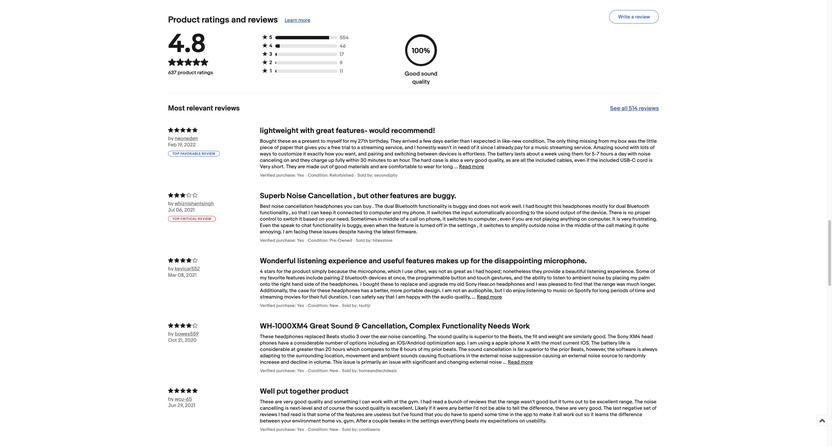 Task type: locate. For each thing, give the bounding box(es) containing it.
4 verified from the top
[[260, 369, 275, 374]]

1 dual from the left
[[384, 204, 394, 210]]

present
[[302, 138, 320, 145]]

i right design.
[[442, 288, 444, 294]]

than inside bought these as a present to myself for my 27th birthday. they arrived a few days earlier than i expected in like-new condition. the only thing missing from my box was the little piece of paper that gives you a free trial to a streaming service, and i honestly wasn't in need of it since i already pay for a music streaming service. amazing sound with lots of ways to customize it exactly how you want, and pairing and switching between devices is effortless. the battery lasts about a week using them for 5-7 hours a day with noise canceling on and they charge up fully within 30 minutes to an hour. the hard case is also a very good quality, as are all the included cables, even if the included usb-c cord is very short. they are made out of good materials and are comfortable to wear for long ...
[[460, 138, 470, 145]]

2 inside 4 stars for the product simply because the microphone, which i use often, was not as great as i had hoped; nonetheless they provide a beautiful listening experience.   some of my favorite features include pairing 2 bluetooth devices at once, the programmable button and touch gestures, and the ability to listen to ambient noise by placing my palm onto the right hand side of the headphones.    i bought these to replace and upgrade my old sony hear.on headphones and i was pleased to find that the range was much longer. additionally, the case for these headphones has a better, more portable design.   i am not an audiophile, but i do enjoy listening to music on spotify for long periods of time and streaming movies for their full duration. i can safety say that i am happy with the audio quality, ...
[[341, 275, 344, 282]]

...
[[454, 164, 458, 170], [472, 294, 476, 301], [503, 360, 507, 366]]

1 vertical spatial work
[[371, 399, 382, 406]]

range inside 4 stars for the product simply because the microphone, which i use often, was not as great as i had hoped; nonetheless they provide a beautiful listening experience.   some of my favorite features include pairing 2 bluetooth devices at once, the programmable button and touch gestures, and the ability to listen to ambient noise by placing my palm onto the right hand side of the headphones.    i bought these to replace and upgrade my old sony hear.on headphones and i was pleased to find that the range was much longer. additionally, the case for these headphones has a better, more portable design.   i am not an audiophile, but i do enjoy listening to music on spotify for long periods of time and streaming movies for their full duration. i can safety say that i am happy with the audio quality, ...
[[603, 282, 616, 288]]

cancellation inside these headphones replaced beats studio 3 over the ear noise cancelling.  the sound quality is superior to the beats, the fit and weight are similarly good.  the sony xm4 head phones have a considerable number of options including an ios/andriod optimization app.  i am using a apple iphone x with the most current ios.  the battery life is considerable at greater than 20 hours which compares to the 8 hours of my prior beats.  the sound cancellation is far superior to the prior beats, however, the software is always adapting to the surrounding location, movement and ambient sounds causing fluctuations in the external noise suppression causing an external noise source to randomly increase and decline in volume. this issue is primarily an issue with significant and changing external noise ...
[[484, 347, 512, 353]]

2 vertical spatial new
[[330, 428, 338, 433]]

0 vertical spatial cancellation
[[285, 204, 313, 210]]

by for by neoneden feb 19, 2022
[[168, 136, 174, 142]]

battery inside bought these as a present to myself for my 27th birthday. they arrived a few days earlier than i expected in like-new condition. the only thing missing from my box was the little piece of paper that gives you a free trial to a streaming service, and i honestly wasn't in need of it since i already pay for a music streaming service. amazing sound with lots of ways to customize it exactly how you want, and pairing and switching between devices is effortless. the battery lasts about a week using them for 5-7 hours a day with noise canceling on and they charge up fully within 30 minutes to an hour. the hard case is also a very good quality, as are all the included cables, even if the included usb-c cord is very short. they are made out of good materials and are comfortable to wear for long ...
[[497, 151, 514, 158]]

if left 5-
[[587, 158, 590, 164]]

is
[[458, 151, 462, 158], [445, 158, 449, 164], [649, 158, 653, 164], [448, 204, 452, 210], [623, 210, 627, 216], [617, 216, 621, 223], [342, 223, 346, 229], [415, 223, 419, 229], [469, 334, 473, 341], [627, 341, 631, 347], [513, 347, 517, 353], [637, 347, 641, 353], [357, 360, 360, 366], [285, 406, 289, 412], [387, 406, 390, 412], [302, 412, 306, 419]]

portable
[[404, 288, 423, 294]]

by inside "by kevicar552 mar 08, 2021"
[[168, 266, 174, 273]]

sold by: coolbeens
[[342, 428, 380, 433]]

good down the together
[[294, 399, 307, 406]]

in down app.
[[466, 353, 470, 360]]

0 vertical spatial pairing
[[368, 151, 384, 158]]

however,
[[586, 347, 607, 353]]

0 horizontal spatial case
[[298, 288, 309, 294]]

if inside well put together product these are very good quality and something i can work with at the gym. i had read a bunch of reviews that the range wasn't good but it turns out to be excellent range. the noise cancelling is next-level and of course the sound quality is excellent. likely if it were any better i'd not be able to tell the difference, these are very good. the last negative set of reviews i had read is that some of the features are useless but i've found that you do have to spend some time in the app to make it all work out so it learns the difference between your environment home vs. gym. after a couple tweaks in the settings everything beats my expectations on usability.
[[429, 406, 432, 412]]

functionality
[[419, 204, 447, 210], [260, 210, 288, 216], [313, 223, 341, 229]]

i left 'honestly'
[[414, 145, 416, 151]]

couple
[[373, 419, 388, 425]]

0 vertical spatial at
[[388, 275, 392, 282]]

cancellation inside superb noise cancellation , but other features are buggy. best noise cancellation headphones you can buy .  the dual bluetooth functionality is buggy and does not work well. i had bought this headphones mostly for dual bluetooth functionality , so that i can keep it connected to computer and my phone. it switches the input automatically according to the sound output of the device. there is no proper control to switch it based on your need. sometimes in middle of a call on phone, it switches to computer , even if you are not playing anything on computer. it is very frustrating. even the speak to chat functionality is buggy, even when the feature is turned off in the settings , it switches to amplify outside noise in the middle of the call making it quite annoying.  i am facing these issues despite having the latest firmware.
[[285, 204, 313, 210]]

bought inside 4 stars for the product simply because the microphone, which i use often, was not as great as i had hoped; nonetheless they provide a beautiful listening experience.   some of my favorite features include pairing 2 bluetooth devices at once, the programmable button and touch gestures, and the ability to listen to ambient noise by placing my palm onto the right hand side of the headphones.    i bought these to replace and upgrade my old sony hear.on headphones and i was pleased to find that the range was much longer. additionally, the case for these headphones has a better, more portable design.   i am not an audiophile, but i do enjoy listening to music on spotify for long periods of time and streaming movies for their full duration. i can safety say that i am happy with the audio quality, ...
[[363, 282, 380, 288]]

0 vertical spatial product
[[178, 70, 196, 76]]

out inside bought these as a present to myself for my 27th birthday. they arrived a few days earlier than i expected in like-new condition. the only thing missing from my box was the little piece of paper that gives you a free trial to a streaming service, and i honestly wasn't in need of it since i already pay for a music streaming service. amazing sound with lots of ways to customize it exactly how you want, and pairing and switching between devices is effortless. the battery lasts about a week using them for 5-7 hours a day with noise canceling on and they charge up fully within 30 minutes to an hour. the hard case is also a very good quality, as are all the included cables, even if the included usb-c cord is very short. they are made out of good materials and are comfortable to wear for long ...
[[321, 164, 328, 170]]

verified purchase: yes down short.
[[260, 173, 304, 178]]

am left old
[[445, 288, 452, 294]]

read down hear.on
[[477, 294, 489, 301]]

these inside well put together product these are very good quality and something i can work with at the gym. i had read a bunch of reviews that the range wasn't good but it turns out to be excellent range. the noise cancelling is next-level and of course the sound quality is excellent. likely if it were any better i'd not be able to tell the difference, these are very good. the last negative set of reviews i had read is that some of the features are useless but i've found that you do have to spend some time in the app to make it all work out so it learns the difference between your environment home vs. gym. after a couple tweaks in the settings everything beats my expectations on usability.
[[556, 406, 569, 412]]

5 yes from the top
[[297, 428, 304, 433]]

verified for lightweight
[[260, 173, 275, 178]]

the right the 'tell'
[[521, 406, 528, 412]]

0 vertical spatial your
[[326, 216, 336, 223]]

0 horizontal spatial gym.
[[344, 419, 355, 425]]

read down effortless.
[[459, 164, 471, 170]]

2021 inside the by whiznishantsingh jul 06, 2021
[[184, 207, 195, 214]]

3 inside these headphones replaced beats studio 3 over the ear noise cancelling.  the sound quality is superior to the beats, the fit and weight are similarly good.  the sony xm4 head phones have a considerable number of options including an ios/andriod optimization app.  i am using a apple iphone x with the most current ios.  the battery life is considerable at greater than 20 hours which compares to the 8 hours of my prior beats.  the sound cancellation is far superior to the prior beats, however, the software is always adapting to the surrounding location, movement and ambient sounds causing fluctuations in the external noise suppression causing an external noise source to randomly increase and decline in volume. this issue is primarily an issue with significant and changing external noise ...
[[356, 334, 359, 341]]

condition: new for great
[[308, 369, 338, 374]]

duration.
[[329, 294, 349, 301]]

percents of reviewers think of this product as image for well put together product
[[168, 388, 260, 394]]

was left pleased
[[539, 282, 547, 288]]

, down automatically
[[477, 223, 479, 229]]

bought left this
[[536, 204, 552, 210]]

2021 right the 29,
[[185, 403, 195, 409]]

1 horizontal spatial work
[[500, 204, 511, 210]]

1 included from the left
[[536, 158, 556, 164]]

case inside 4 stars for the product simply because the microphone, which i use often, was not as great as i had hoped; nonetheless they provide a beautiful listening experience.   some of my favorite features include pairing 2 bluetooth devices at once, the programmable button and touch gestures, and the ability to listen to ambient noise by placing my palm onto the right hand side of the headphones.    i bought these to replace and upgrade my old sony hear.on headphones and i was pleased to find that the range was much longer. additionally, the case for these headphones has a better, more portable design.   i am not an audiophile, but i do enjoy listening to music on spotify for long periods of time and streaming movies for their full duration. i can safety say that i am happy with the audio quality, ...
[[298, 288, 309, 294]]

0 vertical spatial 4
[[269, 43, 273, 49]]

ambient up spotify
[[573, 275, 591, 282]]

2 causing from the left
[[543, 353, 561, 360]]

amplify
[[511, 223, 528, 229]]

0 horizontal spatial call
[[410, 216, 418, 223]]

was inside bought these as a present to myself for my 27th birthday. they arrived a few days earlier than i expected in like-new condition. the only thing missing from my box was the little piece of paper that gives you a free trial to a streaming service, and i honestly wasn't in need of it since i already pay for a music streaming service. amazing sound with lots of ways to customize it exactly how you want, and pairing and switching between devices is effortless. the battery lasts about a week using them for 5-7 hours a day with noise canceling on and they charge up fully within 30 minutes to an hour. the hard case is also a very good quality, as are all the included cables, even if the included usb-c cord is very short. they are made out of good materials and are comfortable to wear for long ...
[[628, 138, 637, 145]]

2 condition: new from the top
[[308, 369, 338, 374]]

my up significant
[[424, 347, 430, 353]]

1 horizontal spatial using
[[558, 151, 571, 158]]

0 vertical spatial time
[[635, 288, 646, 294]]

sold for sound
[[342, 369, 351, 374]]

3 left over
[[356, 334, 359, 341]]

by neoneden feb 19, 2022
[[168, 136, 198, 148]]

0 vertical spatial which
[[388, 269, 401, 275]]

2 horizontal spatial all
[[622, 105, 628, 112]]

sound inside "good sound quality"
[[421, 71, 438, 78]]

1 these from the top
[[260, 334, 274, 341]]

condition: for great
[[308, 173, 329, 178]]

by: for and
[[352, 304, 358, 309]]

0 horizontal spatial 2
[[269, 60, 272, 66]]

are inside these headphones replaced beats studio 3 over the ear noise cancelling.  the sound quality is superior to the beats, the fit and weight are similarly good.  the sony xm4 head phones have a considerable number of options including an ios/andriod optimization app.  i am using a apple iphone x with the most current ios.  the battery life is considerable at greater than 20 hours which compares to the 8 hours of my prior beats.  the sound cancellation is far superior to the prior beats, however, the software is always adapting to the surrounding location, movement and ambient sounds causing fluctuations in the external noise suppression causing an external noise source to randomly increase and decline in volume. this issue is primarily an issue with significant and changing external noise ...
[[565, 334, 572, 341]]

... inside these headphones replaced beats studio 3 over the ear noise cancelling.  the sound quality is superior to the beats, the fit and weight are similarly good.  the sony xm4 head phones have a considerable number of options including an ios/andriod optimization app.  i am using a apple iphone x with the most current ios.  the battery life is considerable at greater than 20 hours which compares to the 8 hours of my prior beats.  the sound cancellation is far superior to the prior beats, however, the software is always adapting to the surrounding location, movement and ambient sounds causing fluctuations in the external noise suppression causing an external noise source to randomly increase and decline in volume. this issue is primarily an issue with significant and changing external noise ...
[[503, 360, 507, 366]]

these down the lightweight
[[278, 138, 291, 145]]

0 horizontal spatial 4
[[260, 269, 263, 275]]

0 horizontal spatial do
[[444, 412, 450, 419]]

2 purchase: from the top
[[276, 238, 296, 244]]

more for features
[[490, 294, 502, 301]]

0 horizontal spatial superior
[[474, 334, 493, 341]]

my left 27th
[[350, 138, 357, 145]]

2021 inside "by kevicar552 mar 08, 2021"
[[186, 273, 197, 279]]

condition: refurbished
[[308, 173, 354, 178]]

1 vertical spatial battery
[[601, 341, 618, 347]]

2021 inside 'by wcu-65 jun 29, 2021'
[[185, 403, 195, 409]]

0 horizontal spatial time
[[499, 412, 509, 419]]

ios/andriod
[[397, 341, 426, 347]]

1 yes from the top
[[297, 173, 304, 178]]

very down put
[[283, 399, 293, 406]]

read more button for for
[[477, 294, 502, 301]]

11
[[340, 68, 343, 75]]

1 horizontal spatial dual
[[616, 204, 626, 210]]

purchase: down environment
[[276, 428, 296, 433]]

0 vertical spatial settings
[[458, 223, 476, 229]]

1 horizontal spatial 3
[[356, 334, 359, 341]]

1 horizontal spatial 2
[[341, 275, 344, 282]]

0 horizontal spatial so
[[292, 210, 297, 216]]

sold by: homeandtechdeals
[[342, 369, 397, 374]]

1 horizontal spatial devices
[[439, 151, 457, 158]]

call up firmware.
[[410, 216, 418, 223]]

these inside well put together product these are very good quality and something i can work with at the gym. i had read a bunch of reviews that the range wasn't good but it turns out to be excellent range. the noise cancelling is next-level and of course the sound quality is excellent. likely if it were any better i'd not be able to tell the difference, these are very good. the last negative set of reviews i had read is that some of the features are useless but i've found that you do have to spend some time in the app to make it all work out so it learns the difference between your environment home vs. gym. after a couple tweaks in the settings everything beats my expectations on usability.
[[260, 399, 274, 406]]

verified down additionally,
[[260, 304, 275, 309]]

yes for listening
[[297, 304, 304, 309]]

1 vertical spatial so
[[584, 412, 590, 419]]

1 horizontal spatial music
[[553, 288, 567, 294]]

level
[[302, 406, 313, 412]]

ambient
[[573, 275, 591, 282], [381, 353, 400, 360]]

more inside 4 stars for the product simply because the microphone, which i use often, was not as great as i had hoped; nonetheless they provide a beautiful listening experience.   some of my favorite features include pairing 2 bluetooth devices at once, the programmable button and touch gestures, and the ability to listen to ambient noise by placing my palm onto the right hand side of the headphones.    i bought these to replace and upgrade my old sony hear.on headphones and i was pleased to find that the range was much longer. additionally, the case for these headphones has a better, more portable design.   i am not an audiophile, but i do enjoy listening to music on spotify for long periods of time and streaming movies for their full duration. i can safety say that i am happy with the audio quality, ...
[[390, 288, 402, 294]]

phones
[[260, 341, 277, 347]]

long right wear in the right of the page
[[443, 164, 453, 170]]

wasn't inside well put together product these are very good quality and something i can work with at the gym. i had read a bunch of reviews that the range wasn't good but it turns out to be excellent range. the noise cancelling is next-level and of course the sound quality is excellent. likely if it were any better i'd not be able to tell the difference, these are very good. the last negative set of reviews i had read is that some of the features are useless but i've found that you do have to spend some time in the app to make it all work out so it learns the difference between your environment home vs. gym. after a couple tweaks in the settings everything beats my expectations on usability.
[[521, 399, 535, 406]]

verified purchase: yes down annoying.
[[260, 238, 304, 244]]

fully
[[336, 158, 345, 164]]

birthday.
[[369, 138, 389, 145]]

0 horizontal spatial using
[[478, 341, 491, 347]]

which
[[388, 269, 401, 275], [347, 347, 360, 353]]

1 top from the top
[[173, 152, 179, 156]]

percents of reviewers think of this product as image for lightweight with great features- would recommend!
[[168, 127, 260, 133]]

to down needs
[[494, 334, 499, 341]]

very inside superb noise cancellation , but other features are buggy. best noise cancellation headphones you can buy .  the dual bluetooth functionality is buggy and does not work well. i had bought this headphones mostly for dual bluetooth functionality , so that i can keep it connected to computer and my phone. it switches the input automatically according to the sound output of the device. there is no proper control to switch it based on your need. sometimes in middle of a call on phone, it switches to computer , even if you are not playing anything on computer. it is very frustrating. even the speak to chat functionality is buggy, even when the feature is turned off in the settings , it switches to amplify outside noise in the middle of the call making it quite annoying.  i am facing these issues despite having the latest firmware.
[[622, 216, 631, 223]]

of right periods
[[630, 288, 634, 294]]

wcu-65 link
[[175, 397, 222, 403]]

of right sounds
[[418, 347, 423, 353]]

0 vertical spatial read
[[459, 164, 471, 170]]

earlier
[[445, 138, 459, 145]]

out right turns
[[575, 399, 583, 406]]

0 horizontal spatial range
[[507, 399, 520, 406]]

verified down the increase on the bottom of page
[[260, 369, 275, 374]]

percents of reviewers think of this product as image
[[168, 127, 260, 133], [168, 192, 260, 198], [168, 257, 260, 264], [168, 322, 260, 329], [168, 388, 260, 394]]

on right "anything"
[[581, 216, 587, 223]]

features up phone.
[[390, 192, 419, 201]]

need.
[[337, 216, 350, 223]]

1 vertical spatial your
[[281, 419, 291, 425]]

make
[[540, 412, 552, 419]]

1 vertical spatial these
[[260, 399, 274, 406]]

1 percents of reviewers think of this product as image from the top
[[168, 127, 260, 133]]

had left next-
[[281, 412, 290, 419]]

0 vertical spatial battery
[[497, 151, 514, 158]]

time down palm
[[635, 288, 646, 294]]

battery inside these headphones replaced beats studio 3 over the ear noise cancelling.  the sound quality is superior to the beats, the fit and weight are similarly good.  the sony xm4 head phones have a considerable number of options including an ios/andriod optimization app.  i am using a apple iphone x with the most current ios.  the battery life is considerable at greater than 20 hours which compares to the 8 hours of my prior beats.  the sound cancellation is far superior to the prior beats, however, the software is always adapting to the surrounding location, movement and ambient sounds causing fluctuations in the external noise suppression causing an external noise source to randomly increase and decline in volume. this issue is primarily an issue with significant and changing external noise ...
[[601, 341, 618, 347]]

2 percents of reviewers think of this product as image from the top
[[168, 192, 260, 198]]

0 vertical spatial ratings
[[202, 15, 229, 25]]

current
[[563, 341, 580, 347]]

they inside bought these as a present to myself for my 27th birthday. they arrived a few days earlier than i expected in like-new condition. the only thing missing from my box was the little piece of paper that gives you a free trial to a streaming service, and i honestly wasn't in need of it since i already pay for a music streaming service. amazing sound with lots of ways to customize it exactly how you want, and pairing and switching between devices is effortless. the battery lasts about a week using them for 5-7 hours a day with noise canceling on and they charge up fully within 30 minutes to an hour. the hard case is also a very good quality, as are all the included cables, even if the included usb-c cord is very short. they are made out of good materials and are comfortable to wear for long ...
[[300, 158, 310, 164]]

wear
[[424, 164, 435, 170]]

all inside well put together product these are very good quality and something i can work with at the gym. i had read a bunch of reviews that the range wasn't good but it turns out to be excellent range. the noise cancelling is next-level and of course the sound quality is excellent. likely if it were any better i'd not be able to tell the difference, these are very good. the last negative set of reviews i had read is that some of the features are useless but i've found that you do have to spend some time in the app to make it all work out so it learns the difference between your environment home vs. gym. after a couple tweaks in the settings everything beats my expectations on usability.
[[557, 412, 562, 419]]

sound inside superb noise cancellation , but other features are buggy. best noise cancellation headphones you can buy .  the dual bluetooth functionality is buggy and does not work well. i had bought this headphones mostly for dual bluetooth functionality , so that i can keep it connected to computer and my phone. it switches the input automatically according to the sound output of the device. there is no proper control to switch it based on your need. sometimes in middle of a call on phone, it switches to computer , even if you are not playing anything on computer. it is very frustrating. even the speak to chat functionality is buggy, even when the feature is turned off in the settings , it switches to amplify outside noise in the middle of the call making it quite annoying.  i am facing these issues despite having the latest firmware.
[[545, 210, 559, 216]]

1 vertical spatial review
[[202, 152, 216, 156]]

but up buy
[[357, 192, 369, 201]]

of right need
[[471, 145, 476, 151]]

1 horizontal spatial computer
[[474, 216, 497, 223]]

0 vertical spatial gym.
[[408, 399, 420, 406]]

0 horizontal spatial prior
[[432, 347, 442, 353]]

these
[[278, 138, 291, 145], [309, 229, 322, 236], [381, 282, 394, 288], [318, 288, 331, 294], [556, 406, 569, 412]]

2 left bluetooth
[[341, 275, 344, 282]]

these down based in the top left of the page
[[309, 229, 322, 236]]

1 horizontal spatial 4
[[269, 43, 273, 49]]

these inside superb noise cancellation , but other features are buggy. best noise cancellation headphones you can buy .  the dual bluetooth functionality is buggy and does not work well. i had bought this headphones mostly for dual bluetooth functionality , so that i can keep it connected to computer and my phone. it switches the input automatically according to the sound output of the device. there is no proper control to switch it based on your need. sometimes in middle of a call on phone, it switches to computer , even if you are not playing anything on computer. it is very frustrating. even the speak to chat functionality is buggy, even when the feature is turned off in the settings , it switches to amplify outside noise in the middle of the call making it quite annoying.  i am facing these issues despite having the latest firmware.
[[309, 229, 322, 236]]

great up myself
[[316, 127, 334, 136]]

but inside superb noise cancellation , but other features are buggy. best noise cancellation headphones you can buy .  the dual bluetooth functionality is buggy and does not work well. i had bought this headphones mostly for dual bluetooth functionality , so that i can keep it connected to computer and my phone. it switches the input automatically according to the sound output of the device. there is no proper control to switch it based on your need. sometimes in middle of a call on phone, it switches to computer , even if you are not playing anything on computer. it is very frustrating. even the speak to chat functionality is buggy, even when the feature is turned off in the settings , it switches to amplify outside noise in the middle of the call making it quite annoying.  i am facing these issues despite having the latest firmware.
[[357, 192, 369, 201]]

whiznishantsingh
[[175, 201, 214, 207]]

for inside superb noise cancellation , but other features are buggy. best noise cancellation headphones you can buy .  the dual bluetooth functionality is buggy and does not work well. i had bought this headphones mostly for dual bluetooth functionality , so that i can keep it connected to computer and my phone. it switches the input automatically according to the sound output of the device. there is no proper control to switch it based on your need. sometimes in middle of a call on phone, it switches to computer , even if you are not playing anything on computer. it is very frustrating. even the speak to chat functionality is buggy, even when the feature is turned off in the settings , it switches to amplify outside noise in the middle of the call making it quite annoying.  i am facing these issues despite having the latest firmware.
[[609, 204, 615, 210]]

chat
[[302, 223, 312, 229]]

0 vertical spatial these
[[260, 334, 274, 341]]

if inside bought these as a present to myself for my 27th birthday. they arrived a few days earlier than i expected in like-new condition. the only thing missing from my box was the little piece of paper that gives you a free trial to a streaming service, and i honestly wasn't in need of it since i already pay for a music streaming service. amazing sound with lots of ways to customize it exactly how you want, and pairing and switching between devices is effortless. the battery lasts about a week using them for 5-7 hours a day with noise canceling on and they charge up fully within 30 minutes to an hour. the hard case is also a very good quality, as are all the included cables, even if the included usb-c cord is very short. they are made out of good materials and are comfortable to wear for long ...
[[587, 158, 590, 164]]

1 horizontal spatial middle
[[575, 223, 591, 229]]

a
[[632, 14, 634, 20], [298, 138, 301, 145], [420, 138, 422, 145], [328, 145, 330, 151], [357, 145, 360, 151], [531, 145, 534, 151], [541, 151, 544, 158], [615, 151, 617, 158], [460, 158, 463, 164], [406, 216, 409, 223], [562, 269, 565, 275], [370, 288, 373, 294], [290, 341, 293, 347], [492, 341, 494, 347], [444, 399, 447, 406], [369, 419, 371, 425]]

movies
[[284, 294, 301, 301]]

1 horizontal spatial time
[[635, 288, 646, 294]]

3 verified purchase: yes from the top
[[260, 304, 304, 309]]

very inside bought these as a present to myself for my 27th birthday. they arrived a few days earlier than i expected in like-new condition. the only thing missing from my box was the little piece of paper that gives you a free trial to a streaming service, and i honestly wasn't in need of it since i already pay for a music streaming service. amazing sound with lots of ways to customize it exactly how you want, and pairing and switching between devices is effortless. the battery lasts about a week using them for 5-7 hours a day with noise canceling on and they charge up fully within 30 minutes to an hour. the hard case is also a very good quality, as are all the included cables, even if the included usb-c cord is very short. they are made out of good materials and are comfortable to wear for long ...
[[464, 158, 474, 164]]

verified down annoying.
[[260, 238, 275, 244]]

of right side
[[315, 282, 320, 288]]

cancellation
[[308, 192, 352, 201]]

range
[[603, 282, 616, 288], [507, 399, 520, 406]]

more for recommend!
[[472, 164, 484, 170]]

a left free
[[328, 145, 330, 151]]

the right "ios." at bottom right
[[592, 341, 600, 347]]

minutes
[[368, 158, 386, 164]]

by inside 'by wcu-65 jun 29, 2021'
[[168, 397, 174, 403]]

they inside 4 stars for the product simply because the microphone, which i use often, was not as great as i had hoped; nonetheless they provide a beautiful listening experience.   some of my favorite features include pairing 2 bluetooth devices at once, the programmable button and touch gestures, and the ability to listen to ambient noise by placing my palm onto the right hand side of the headphones.    i bought these to replace and upgrade my old sony hear.on headphones and i was pleased to find that the range was much longer. additionally, the case for these headphones has a better, more portable design.   i am not an audiophile, but i do enjoy listening to music on spotify for long periods of time and streaming movies for their full duration. i can safety say that i am happy with the audio quality, ...
[[532, 269, 542, 275]]

better
[[458, 406, 472, 412]]

mar
[[168, 273, 177, 279]]

2 horizontal spatial ...
[[503, 360, 507, 366]]

settings
[[458, 223, 476, 229], [421, 419, 439, 425]]

have inside well put together product these are very good quality and something i can work with at the gym. i had read a bunch of reviews that the range wasn't good but it turns out to be excellent range. the noise cancelling is next-level and of course the sound quality is excellent. likely if it were any better i'd not be able to tell the difference, these are very good. the last negative set of reviews i had read is that some of the features are useless but i've found that you do have to spend some time in the app to make it all work out so it learns the difference between your environment home vs. gym. after a couple tweaks in the settings everything beats my expectations on usability.
[[451, 412, 462, 419]]

1 horizontal spatial cancellation
[[484, 347, 512, 353]]

ratings down 4.8 out of 5 stars based on 637 product ratings image
[[197, 70, 213, 76]]

always
[[642, 347, 658, 353]]

a right has
[[370, 288, 373, 294]]

product ratings and reviews
[[168, 15, 278, 25]]

quality
[[412, 79, 430, 86], [453, 334, 468, 341], [308, 399, 323, 406], [370, 406, 385, 412]]

head
[[642, 334, 653, 341]]

to right trial
[[352, 145, 356, 151]]

1 horizontal spatial long
[[600, 288, 610, 294]]

2 these from the top
[[260, 399, 274, 406]]

more right learn
[[298, 17, 310, 23]]

the left most
[[542, 341, 549, 347]]

by inside by neoneden feb 19, 2022
[[168, 136, 174, 142]]

0 horizontal spatial cancellation
[[285, 204, 313, 210]]

do inside 4 stars for the product simply because the microphone, which i use often, was not as great as i had hoped; nonetheless they provide a beautiful listening experience.   some of my favorite features include pairing 2 bluetooth devices at once, the programmable button and touch gestures, and the ability to listen to ambient noise by placing my palm onto the right hand side of the headphones.    i bought these to replace and upgrade my old sony hear.on headphones and i was pleased to find that the range was much longer. additionally, the case for these headphones has a better, more portable design.   i am not an audiophile, but i do enjoy listening to music on spotify for long periods of time and streaming movies for their full duration. i can safety say that i am happy with the audio quality, ...
[[506, 288, 512, 294]]

0 vertical spatial sony
[[466, 282, 477, 288]]

phone,
[[426, 216, 442, 223]]

based
[[303, 216, 318, 223]]

which down studio
[[347, 347, 360, 353]]

my left old
[[449, 282, 456, 288]]

4 condition: from the top
[[308, 369, 329, 374]]

to left automatically
[[468, 216, 473, 223]]

cancellation,
[[362, 322, 408, 331]]

with inside well put together product these are very good quality and something i can work with at the gym. i had read a bunch of reviews that the range wasn't good but it turns out to be excellent range. the noise cancelling is next-level and of course the sound quality is excellent. likely if it were any better i'd not be able to tell the difference, these are very good. the last negative set of reviews i had read is that some of the features are useless but i've found that you do have to spend some time in the app to make it all work out so it learns the difference between your environment home vs. gym. after a couple tweaks in the settings everything beats my expectations on usability.
[[384, 399, 393, 406]]

2 verified purchase: yes from the top
[[260, 238, 304, 244]]

so
[[292, 210, 297, 216], [584, 412, 590, 419]]

noise inside 4 stars for the product simply because the microphone, which i use often, was not as great as i had hoped; nonetheless they provide a beautiful listening experience.   some of my favorite features include pairing 2 bluetooth devices at once, the programmable button and touch gestures, and the ability to listen to ambient noise by placing my palm onto the right hand side of the headphones.    i bought these to replace and upgrade my old sony hear.on headphones and i was pleased to find that the range was much longer. additionally, the case for these headphones has a better, more portable design.   i am not an audiophile, but i do enjoy listening to music on spotify for long periods of time and streaming movies for their full duration. i can safety say that i am happy with the audio quality, ...
[[592, 275, 605, 282]]

my right beats
[[480, 419, 487, 425]]

0 horizontal spatial have
[[278, 341, 289, 347]]

devices inside 4 stars for the product simply because the microphone, which i use often, was not as great as i had hoped; nonetheless they provide a beautiful listening experience.   some of my favorite features include pairing 2 bluetooth devices at once, the programmable button and touch gestures, and the ability to listen to ambient noise by placing my palm onto the right hand side of the headphones.    i bought these to replace and upgrade my old sony hear.on headphones and i was pleased to find that the range was much longer. additionally, the case for these headphones has a better, more portable design.   i am not an audiophile, but i do enjoy listening to music on spotify for long periods of time and streaming movies for their full duration. i can safety say that i am happy with the audio quality, ...
[[369, 275, 387, 282]]

you
[[318, 145, 327, 151], [335, 151, 344, 158], [344, 204, 352, 210], [516, 216, 524, 223], [435, 412, 443, 419]]

condition: new
[[308, 304, 338, 309], [308, 369, 338, 374], [308, 428, 338, 433]]

4 inside 4 stars for the product simply because the microphone, which i use often, was not as great as i had hoped; nonetheless they provide a beautiful listening experience.   some of my favorite features include pairing 2 bluetooth devices at once, the programmable button and touch gestures, and the ability to listen to ambient noise by placing my palm onto the right hand side of the headphones.    i bought these to replace and upgrade my old sony hear.on headphones and i was pleased to find that the range was much longer. additionally, the case for these headphones has a better, more portable design.   i am not an audiophile, but i do enjoy listening to music on spotify for long periods of time and streaming movies for their full duration. i can safety say that i am happy with the audio quality, ...
[[260, 269, 263, 275]]

long left periods
[[600, 288, 610, 294]]

0 vertical spatial between
[[417, 151, 438, 158]]

output
[[561, 210, 576, 216]]

1 condition: new from the top
[[308, 304, 338, 309]]

not down button
[[453, 288, 461, 294]]

time inside well put together product these are very good quality and something i can work with at the gym. i had read a bunch of reviews that the range wasn't good but it turns out to be excellent range. the noise cancelling is next-level and of course the sound quality is excellent. likely if it were any better i'd not be able to tell the difference, these are very good. the last negative set of reviews i had read is that some of the features are useless but i've found that you do have to spend some time in the app to make it all work out so it learns the difference between your environment home vs. gym. after a couple tweaks in the settings everything beats my expectations on usability.
[[499, 412, 509, 419]]

yes down decline
[[297, 369, 304, 374]]

0 vertical spatial than
[[460, 138, 470, 145]]

not
[[491, 204, 499, 210], [534, 216, 542, 223], [439, 269, 446, 275], [453, 288, 461, 294], [480, 406, 487, 412]]

programmable
[[416, 275, 450, 282]]

1 vertical spatial good.
[[589, 406, 603, 412]]

0 horizontal spatial 3
[[269, 51, 272, 58]]

1 vertical spatial music
[[553, 288, 567, 294]]

verified purchase: yes
[[260, 173, 304, 178], [260, 238, 304, 244], [260, 304, 304, 309], [260, 369, 304, 374], [260, 428, 304, 433]]

than inside these headphones replaced beats studio 3 over the ear noise cancelling.  the sound quality is superior to the beats, the fit and weight are similarly good.  the sony xm4 head phones have a considerable number of options including an ios/andriod optimization app.  i am using a apple iphone x with the most current ios.  the battery life is considerable at greater than 20 hours which compares to the 8 hours of my prior beats.  the sound cancellation is far superior to the prior beats, however, the software is always adapting to the surrounding location, movement and ambient sounds causing fluctuations in the external noise suppression causing an external noise source to randomly increase and decline in volume. this issue is primarily an issue with significant and changing external noise ...
[[314, 347, 324, 353]]

issue
[[343, 360, 355, 366], [389, 360, 401, 366]]

the left hard on the right of the page
[[412, 158, 420, 164]]

by for by wcu-65 jun 29, 2021
[[168, 397, 174, 403]]

settings inside well put together product these are very good quality and something i can work with at the gym. i had read a bunch of reviews that the range wasn't good but it turns out to be excellent range. the noise cancelling is next-level and of course the sound quality is excellent. likely if it were any better i'd not be able to tell the difference, these are very good. the last negative set of reviews i had read is that some of the features are useless but i've found that you do have to spend some time in the app to make it all work out so it learns the difference between your environment home vs. gym. after a couple tweaks in the settings everything beats my expectations on usability.
[[421, 419, 439, 425]]

read more button down hear.on
[[477, 294, 502, 301]]

3 down 5
[[269, 51, 272, 58]]

so inside well put together product these are very good quality and something i can work with at the gym. i had read a bunch of reviews that the range wasn't good but it turns out to be excellent range. the noise cancelling is next-level and of course the sound quality is excellent. likely if it were any better i'd not be able to tell the difference, these are very good. the last negative set of reviews i had read is that some of the features are useless but i've found that you do have to spend some time in the app to make it all work out so it learns the difference between your environment home vs. gym. after a couple tweaks in the settings everything beats my expectations on usability.
[[584, 412, 590, 419]]

buggy,
[[347, 223, 363, 229]]

oct
[[168, 338, 177, 344]]

1 bluetooth from the left
[[395, 204, 418, 210]]

vs.
[[336, 419, 343, 425]]

headphones down bluetooth
[[332, 288, 360, 294]]

the inside superb noise cancellation , but other features are buggy. best noise cancellation headphones you can buy .  the dual bluetooth functionality is buggy and does not work well. i had bought this headphones mostly for dual bluetooth functionality , so that i can keep it connected to computer and my phone. it switches the input automatically according to the sound output of the device. there is no proper control to switch it based on your need. sometimes in middle of a call on phone, it switches to computer , even if you are not playing anything on computer. it is very frustrating. even the speak to chat functionality is buggy, even when the feature is turned off in the settings , it switches to amplify outside noise in the middle of the call making it quite annoying.  i am facing these issues despite having the latest firmware.
[[375, 204, 383, 210]]

1 vertical spatial at
[[291, 347, 296, 353]]

1 vertical spatial which
[[347, 347, 360, 353]]

automatically
[[474, 210, 505, 216]]

by inside the by whiznishantsingh jul 06, 2021
[[168, 201, 174, 207]]

for right mostly
[[609, 204, 615, 210]]

already
[[497, 145, 514, 151]]

1 verified from the top
[[260, 173, 275, 178]]

0 vertical spatial if
[[587, 158, 590, 164]]

are left playing
[[526, 216, 533, 223]]

more for cancellation,
[[521, 360, 533, 366]]

at left greater
[[291, 347, 296, 353]]

despite
[[339, 229, 356, 236]]

0 horizontal spatial battery
[[497, 151, 514, 158]]

even inside bought these as a present to myself for my 27th birthday. they arrived a few days earlier than i expected in like-new condition. the only thing missing from my box was the little piece of paper that gives you a free trial to a streaming service, and i honestly wasn't in need of it since i already pay for a music streaming service. amazing sound with lots of ways to customize it exactly how you want, and pairing and switching between devices is effortless. the battery lasts about a week using them for 5-7 hours a day with noise canceling on and they charge up fully within 30 minutes to an hour. the hard case is also a very good quality, as are all the included cables, even if the included usb-c cord is very short. they are made out of good materials and are comfortable to wear for long ...
[[575, 158, 586, 164]]

0 horizontal spatial up
[[329, 158, 334, 164]]

periods
[[611, 288, 629, 294]]

4 stars for the product simply because the microphone, which i use often, was not as great as i had hoped; nonetheless they provide a beautiful listening experience.   some of my favorite features include pairing 2 bluetooth devices at once, the programmable button and touch gestures, and the ability to listen to ambient noise by placing my palm onto the right hand side of the headphones.    i bought these to replace and upgrade my old sony hear.on headphones and i was pleased to find that the range was much longer. additionally, the case for these headphones has a better, more portable design.   i am not an audiophile, but i do enjoy listening to music on spotify for long periods of time and streaming movies for their full duration. i can safety say that i am happy with the audio quality, ...
[[260, 269, 656, 301]]

in right sometimes
[[378, 216, 382, 223]]

2 yes from the top
[[297, 238, 304, 244]]

1 vertical spatial new
[[330, 369, 338, 374]]

streaming inside 4 stars for the product simply because the microphone, which i use often, was not as great as i had hoped; nonetheless they provide a beautiful listening experience.   some of my favorite features include pairing 2 bluetooth devices at once, the programmable button and touch gestures, and the ability to listen to ambient noise by placing my palm onto the right hand side of the headphones.    i bought these to replace and upgrade my old sony hear.on headphones and i was pleased to find that the range was much longer. additionally, the case for these headphones has a better, more portable design.   i am not an audiophile, but i do enjoy listening to music on spotify for long periods of time and streaming movies for their full duration. i can safety say that i am happy with the audio quality, ...
[[260, 294, 283, 301]]

would
[[369, 127, 390, 136]]

it left quite
[[633, 223, 636, 229]]

1 verified purchase: yes from the top
[[260, 173, 304, 178]]

1 vertical spatial top
[[173, 217, 179, 221]]

condition: down issues
[[308, 238, 329, 244]]

0 horizontal spatial quality,
[[455, 294, 471, 301]]

4 percents of reviewers think of this product as image from the top
[[168, 322, 260, 329]]

3 percents of reviewers think of this product as image from the top
[[168, 257, 260, 264]]

1 purchase: from the top
[[276, 173, 296, 178]]

up inside bought these as a present to myself for my 27th birthday. they arrived a few days earlier than i expected in like-new condition. the only thing missing from my box was the little piece of paper that gives you a free trial to a streaming service, and i honestly wasn't in need of it since i already pay for a music streaming service. amazing sound with lots of ways to customize it exactly how you want, and pairing and switching between devices is effortless. the battery lasts about a week using them for 5-7 hours a day with noise canceling on and they charge up fully within 30 minutes to an hour. the hard case is also a very good quality, as are all the included cables, even if the included usb-c cord is very short. they are made out of good materials and are comfortable to wear for long ...
[[329, 158, 334, 164]]

as left lasts
[[506, 158, 511, 164]]

1 vertical spatial have
[[451, 412, 462, 419]]

time left the 'tell'
[[499, 412, 509, 419]]

5 purchase: from the top
[[276, 428, 296, 433]]

0 vertical spatial 3
[[269, 51, 272, 58]]

they
[[300, 158, 310, 164], [532, 269, 542, 275]]

0 horizontal spatial long
[[443, 164, 453, 170]]

superb noise cancellation , but other features are buggy. best noise cancellation headphones you can buy .  the dual bluetooth functionality is buggy and does not work well. i had bought this headphones mostly for dual bluetooth functionality , so that i can keep it connected to computer and my phone. it switches the input automatically according to the sound output of the device. there is no proper control to switch it based on your need. sometimes in middle of a call on phone, it switches to computer , even if you are not playing anything on computer. it is very frustrating. even the speak to chat functionality is buggy, even when the feature is turned off in the settings , it switches to amplify outside noise in the middle of the call making it quite annoying.  i am facing these issues despite having the latest firmware.
[[260, 192, 658, 236]]

i right well.
[[523, 204, 525, 210]]

have inside these headphones replaced beats studio 3 over the ear noise cancelling.  the sound quality is superior to the beats, the fit and weight are similarly good.  the sony xm4 head phones have a considerable number of options including an ios/andriod optimization app.  i am using a apple iphone x with the most current ios.  the battery life is considerable at greater than 20 hours which compares to the 8 hours of my prior beats.  the sound cancellation is far superior to the prior beats, however, the software is always adapting to the surrounding location, movement and ambient sounds causing fluctuations in the external noise suppression causing an external noise source to randomly increase and decline in volume. this issue is primarily an issue with significant and changing external noise ...
[[278, 341, 289, 347]]

quality, inside 4 stars for the product simply because the microphone, which i use often, was not as great as i had hoped; nonetheless they provide a beautiful listening experience.   some of my favorite features include pairing 2 bluetooth devices at once, the programmable button and touch gestures, and the ability to listen to ambient noise by placing my palm onto the right hand side of the headphones.    i bought these to replace and upgrade my old sony hear.on headphones and i was pleased to find that the range was much longer. additionally, the case for these headphones has a better, more portable design.   i am not an audiophile, but i do enjoy listening to music on spotify for long periods of time and streaming movies for their full duration. i can safety say that i am happy with the audio quality, ...
[[455, 294, 471, 301]]

of right piece
[[274, 145, 279, 151]]

by left wcu-
[[168, 397, 174, 403]]

read for functionality
[[508, 360, 520, 366]]

2021 for 06,
[[184, 207, 195, 214]]

bought inside superb noise cancellation , but other features are buggy. best noise cancellation headphones you can buy .  the dual bluetooth functionality is buggy and does not work well. i had bought this headphones mostly for dual bluetooth functionality , so that i can keep it connected to computer and my phone. it switches the input automatically according to the sound output of the device. there is no proper control to switch it based on your need. sometimes in middle of a call on phone, it switches to computer , even if you are not playing anything on computer. it is very frustrating. even the speak to chat functionality is buggy, even when the feature is turned off in the settings , it switches to amplify outside noise in the middle of the call making it quite annoying.  i am facing these issues despite having the latest firmware.
[[536, 204, 552, 210]]

devices inside bought these as a present to myself for my 27th birthday. they arrived a few days earlier than i expected in like-new condition. the only thing missing from my box was the little piece of paper that gives you a free trial to a streaming service, and i honestly wasn't in need of it since i already pay for a music streaming service. amazing sound with lots of ways to customize it exactly how you want, and pairing and switching between devices is effortless. the battery lasts about a week using them for 5-7 hours a day with noise canceling on and they charge up fully within 30 minutes to an hour. the hard case is also a very good quality, as are all the included cables, even if the included usb-c cord is very short. they are made out of good materials and are comfortable to wear for long ...
[[439, 151, 457, 158]]

0 vertical spatial quality,
[[489, 158, 505, 164]]

am inside superb noise cancellation , but other features are buggy. best noise cancellation headphones you can buy .  the dual bluetooth functionality is buggy and does not work well. i had bought this headphones mostly for dual bluetooth functionality , so that i can keep it connected to computer and my phone. it switches the input automatically according to the sound output of the device. there is no proper control to switch it based on your need. sometimes in middle of a call on phone, it switches to computer , even if you are not playing anything on computer. it is very frustrating. even the speak to chat functionality is buggy, even when the feature is turned off in the settings , it switches to amplify outside noise in the middle of the call making it quite annoying.  i am facing these issues despite having the latest firmware.
[[286, 229, 293, 236]]

was right often,
[[429, 269, 438, 275]]

condition:
[[308, 173, 329, 178], [308, 238, 329, 244], [308, 304, 329, 309], [308, 369, 329, 374], [308, 428, 329, 433]]

to right the app
[[534, 412, 538, 419]]

2 horizontal spatial listening
[[587, 269, 607, 275]]

condition: pre-owned
[[308, 238, 352, 244]]

neoneden
[[175, 136, 198, 142]]

something
[[334, 399, 358, 406]]

which inside these headphones replaced beats studio 3 over the ear noise cancelling.  the sound quality is superior to the beats, the fit and weight are similarly good.  the sony xm4 head phones have a considerable number of options including an ios/andriod optimization app.  i am using a apple iphone x with the most current ios.  the battery life is considerable at greater than 20 hours which compares to the 8 hours of my prior beats.  the sound cancellation is far superior to the prior beats, however, the software is always adapting to the surrounding location, movement and ambient sounds causing fluctuations in the external noise suppression causing an external noise source to randomly increase and decline in volume. this issue is primarily an issue with significant and changing external noise ...
[[347, 347, 360, 353]]

annoying.
[[260, 229, 282, 236]]

external down apple
[[480, 353, 499, 360]]

of up firmware.
[[400, 216, 405, 223]]

1 horizontal spatial gym.
[[408, 399, 420, 406]]

1 vertical spatial they
[[532, 269, 542, 275]]

0 vertical spatial they
[[300, 158, 310, 164]]

more down 'far'
[[521, 360, 533, 366]]

fluctuations
[[438, 353, 465, 360]]

1 horizontal spatial some
[[485, 412, 497, 419]]

0 vertical spatial read
[[433, 399, 443, 406]]

firmware.
[[396, 229, 417, 236]]

1 horizontal spatial all
[[557, 412, 562, 419]]

hours
[[601, 151, 614, 158], [333, 347, 346, 353], [404, 347, 417, 353]]

2 included from the left
[[599, 158, 619, 164]]

1 horizontal spatial issue
[[389, 360, 401, 366]]

off
[[436, 223, 443, 229]]

it
[[427, 210, 430, 216], [613, 216, 616, 223]]

2 new from the top
[[330, 369, 338, 374]]

pairing right 'include'
[[324, 275, 340, 282]]

condition: down their in the left bottom of the page
[[308, 304, 329, 309]]

spend
[[469, 412, 484, 419]]

most relevant reviews
[[168, 104, 240, 113]]

2 prior from the left
[[559, 347, 570, 353]]

if
[[587, 158, 590, 164], [512, 216, 515, 223], [429, 406, 432, 412]]

1 horizontal spatial ...
[[472, 294, 476, 301]]

3 verified from the top
[[260, 304, 275, 309]]

with up present
[[300, 127, 314, 136]]

if inside superb noise cancellation , but other features are buggy. best noise cancellation headphones you can buy .  the dual bluetooth functionality is buggy and does not work well. i had bought this headphones mostly for dual bluetooth functionality , so that i can keep it connected to computer and my phone. it switches the input automatically according to the sound output of the device. there is no proper control to switch it based on your need. sometimes in middle of a call on phone, it switches to computer , even if you are not playing anything on computer. it is very frustrating. even the speak to chat functionality is buggy, even when the feature is turned off in the settings , it switches to amplify outside noise in the middle of the call making it quite annoying.  i am facing these issues despite having the latest firmware.
[[512, 216, 515, 223]]

1 vertical spatial they
[[286, 164, 297, 170]]

3 purchase: from the top
[[276, 304, 296, 309]]

for left 5-
[[585, 151, 591, 158]]

3 condition: from the top
[[308, 304, 329, 309]]

2 vertical spatial if
[[429, 406, 432, 412]]

it left the since at the top of page
[[477, 145, 480, 151]]

1 causing from the left
[[419, 353, 437, 360]]

surrounding
[[296, 353, 324, 360]]

0 vertical spatial case
[[433, 158, 444, 164]]

1 vertical spatial read
[[291, 412, 301, 419]]

design.
[[424, 288, 441, 294]]

1 vertical spatial beats,
[[571, 347, 585, 353]]

computer
[[369, 210, 392, 216], [474, 216, 497, 223]]

set
[[644, 406, 651, 412]]

to left .
[[364, 210, 368, 216]]

2 verified from the top
[[260, 238, 275, 244]]

lots
[[641, 145, 649, 151]]

1 new from the top
[[330, 304, 338, 309]]

3 yes from the top
[[297, 304, 304, 309]]

the
[[638, 138, 646, 145], [527, 158, 535, 164], [591, 158, 598, 164], [453, 210, 460, 216], [537, 210, 544, 216], [583, 210, 590, 216], [272, 223, 280, 229], [389, 223, 397, 229], [449, 223, 456, 229], [566, 223, 574, 229], [597, 223, 605, 229], [374, 229, 381, 236], [482, 257, 493, 266], [284, 269, 291, 275], [349, 269, 357, 275], [408, 275, 415, 282], [524, 275, 531, 282], [272, 282, 279, 288], [321, 282, 328, 288], [594, 282, 601, 288], [290, 288, 297, 294], [432, 294, 440, 301], [371, 334, 379, 341], [500, 334, 508, 341], [524, 334, 532, 341], [542, 341, 549, 347], [391, 347, 399, 353], [551, 347, 558, 353], [608, 347, 615, 353], [287, 353, 295, 360], [471, 353, 479, 360], [400, 399, 407, 406], [498, 399, 506, 406], [346, 406, 354, 412], [521, 406, 528, 412], [337, 412, 344, 419], [515, 412, 523, 419], [610, 412, 618, 419], [412, 419, 419, 425]]

4 purchase: from the top
[[276, 369, 296, 374]]

2021 for 08,
[[186, 273, 197, 279]]

can inside well put together product these are very good quality and something i can work with at the gym. i had read a bunch of reviews that the range wasn't good but it turns out to be excellent range. the noise cancelling is next-level and of course the sound quality is excellent. likely if it were any better i'd not be able to tell the difference, these are very good. the last negative set of reviews i had read is that some of the features are useless but i've found that you do have to spend some time in the app to make it all work out so it learns the difference between your environment home vs. gym. after a couple tweaks in the settings everything beats my expectations on usability.
[[362, 399, 370, 406]]

well
[[260, 388, 275, 397]]

by: for sound
[[352, 369, 358, 374]]

3 new from the top
[[330, 428, 338, 433]]

5 percents of reviewers think of this product as image from the top
[[168, 388, 260, 394]]

condition: for experience
[[308, 304, 329, 309]]

2 horizontal spatial even
[[575, 158, 586, 164]]

to right minutes
[[387, 158, 392, 164]]

2 top from the top
[[173, 217, 179, 221]]

case inside bought these as a present to myself for my 27th birthday. they arrived a few days earlier than i expected in like-new condition. the only thing missing from my box was the little piece of paper that gives you a free trial to a streaming service, and i honestly wasn't in need of it since i already pay for a music streaming service. amazing sound with lots of ways to customize it exactly how you want, and pairing and switching between devices is effortless. the battery lasts about a week using them for 5-7 hours a day with noise canceling on and they charge up fully within 30 minutes to an hour. the hard case is also a very good quality, as are all the included cables, even if the included usb-c cord is very short. they are made out of good materials and are comfortable to wear for long ...
[[433, 158, 444, 164]]

see all 514 reviews
[[610, 105, 659, 112]]

by: for features-
[[367, 173, 373, 178]]

3
[[269, 51, 272, 58], [356, 334, 359, 341]]

1 vertical spatial between
[[260, 419, 280, 425]]

1 vertical spatial long
[[600, 288, 610, 294]]

good. up the however,
[[593, 334, 607, 341]]

1 vertical spatial ...
[[472, 294, 476, 301]]

do down bunch
[[444, 412, 450, 419]]

was left much
[[617, 282, 626, 288]]

1 condition: from the top
[[308, 173, 329, 178]]

0 horizontal spatial pairing
[[324, 275, 340, 282]]

that
[[295, 145, 304, 151], [298, 210, 307, 216], [584, 282, 593, 288], [386, 294, 395, 301], [488, 399, 497, 406], [307, 412, 316, 419], [424, 412, 433, 419]]

0 horizontal spatial settings
[[421, 419, 439, 425]]

1 vertical spatial read more button
[[477, 294, 502, 301]]

1 horizontal spatial read
[[477, 294, 489, 301]]

4 for 4 stars for the product simply because the microphone, which i use often, was not as great as i had hoped; nonetheless they provide a beautiful listening experience.   some of my favorite features include pairing 2 bluetooth devices at once, the programmable button and touch gestures, and the ability to listen to ambient noise by placing my palm onto the right hand side of the headphones.    i bought these to replace and upgrade my old sony hear.on headphones and i was pleased to find that the range was much longer. additionally, the case for these headphones has a better, more portable design.   i am not an audiophile, but i do enjoy listening to music on spotify for long periods of time and streaming movies for their full duration. i can safety say that i am happy with the audio quality, ...
[[260, 269, 263, 275]]

to left find on the right bottom of page
[[568, 282, 573, 288]]

connected
[[337, 210, 362, 216]]

08,
[[178, 273, 185, 279]]

1 horizontal spatial sony
[[617, 334, 629, 341]]

you inside well put together product these are very good quality and something i can work with at the gym. i had read a bunch of reviews that the range wasn't good but it turns out to be excellent range. the noise cancelling is next-level and of course the sound quality is excellent. likely if it were any better i'd not be able to tell the difference, these are very good. the last negative set of reviews i had read is that some of the features are useless but i've found that you do have to spend some time in the app to make it all work out so it learns the difference between your environment home vs. gym. after a couple tweaks in the settings everything beats my expectations on usability.
[[435, 412, 443, 419]]

percents of reviewers think of this product as image up "wcu-65" link
[[168, 388, 260, 394]]

review for superb noise cancellation , but other features are buggy.
[[198, 217, 212, 221]]

homeandtechdeals
[[359, 369, 397, 374]]

by: left the tsuttjr
[[352, 304, 358, 309]]

1 horizontal spatial listening
[[527, 288, 546, 294]]

long inside 4 stars for the product simply because the microphone, which i use often, was not as great as i had hoped; nonetheless they provide a beautiful listening experience.   some of my favorite features include pairing 2 bluetooth devices at once, the programmable button and touch gestures, and the ability to listen to ambient noise by placing my palm onto the right hand side of the headphones.    i bought these to replace and upgrade my old sony hear.on headphones and i was pleased to find that the range was much longer. additionally, the case for these headphones has a better, more portable design.   i am not an audiophile, but i do enjoy listening to music on spotify for long periods of time and streaming movies for their full duration. i can safety say that i am happy with the audio quality, ...
[[600, 288, 610, 294]]

4 verified purchase: yes from the top
[[260, 369, 304, 374]]

yes for 1000xm4
[[297, 369, 304, 374]]

4 yes from the top
[[297, 369, 304, 374]]

2 vertical spatial read more button
[[508, 360, 533, 366]]



Task type: describe. For each thing, give the bounding box(es) containing it.
a right want,
[[357, 145, 360, 151]]

purchase: for wonderful
[[276, 304, 296, 309]]

good. inside well put together product these are very good quality and something i can work with at the gym. i had read a bunch of reviews that the range wasn't good but it turns out to be excellent range. the noise cancelling is next-level and of course the sound quality is excellent. likely if it were any better i'd not be able to tell the difference, these are very good. the last negative set of reviews i had read is that some of the features are useless but i've found that you do have to spend some time in the app to make it all work out so it learns the difference between your environment home vs. gym. after a couple tweaks in the settings everything beats my expectations on usability.
[[589, 406, 603, 412]]

speak
[[281, 223, 295, 229]]

top for lightweight with great features- would recommend!
[[173, 152, 179, 156]]

that right the found
[[424, 412, 433, 419]]

noise inside well put together product these are very good quality and something i can work with at the gym. i had read a bunch of reviews that the range wasn't good but it turns out to be excellent range. the noise cancelling is next-level and of course the sound quality is excellent. likely if it were any better i'd not be able to tell the difference, these are very good. the last negative set of reviews i had read is that some of the features are useless but i've found that you do have to spend some time in the app to make it all work out so it learns the difference between your environment home vs. gym. after a couple tweaks in the settings everything beats my expectations on usability.
[[644, 399, 657, 406]]

on inside 4 stars for the product simply because the microphone, which i use often, was not as great as i had hoped; nonetheless they provide a beautiful listening experience.   some of my favorite features include pairing 2 bluetooth devices at once, the programmable button and touch gestures, and the ability to listen to ambient noise by placing my palm onto the right hand side of the headphones.    i bought these to replace and upgrade my old sony hear.on headphones and i was pleased to find that the range was much longer. additionally, the case for these headphones has a better, more portable design.   i am not an audiophile, but i do enjoy listening to music on spotify for long periods of time and streaming movies for their full duration. i can safety say that i am happy with the audio quality, ...
[[568, 288, 574, 294]]

verified purchase: yes for wonderful
[[260, 304, 304, 309]]

100 percents of reviewers think of this product as good sound quality element
[[396, 34, 446, 86]]

a left bunch
[[444, 399, 447, 406]]

read more button for needs
[[508, 360, 533, 366]]

percents of reviewers think of this product as image for wonderful listening experience and useful features makes up for the disappointing microphone.
[[168, 257, 260, 264]]

makes
[[436, 257, 459, 266]]

i right 'something'
[[360, 399, 361, 406]]

sound inside bought these as a present to myself for my 27th birthday. they arrived a few days earlier than i expected in like-new condition. the only thing missing from my box was the little piece of paper that gives you a free trial to a streaming service, and i honestly wasn't in need of it since i already pay for a music streaming service. amazing sound with lots of ways to customize it exactly how you want, and pairing and switching between devices is effortless. the battery lasts about a week using them for 5-7 hours a day with noise canceling on and they charge up fully within 30 minutes to an hour. the hard case is also a very good quality, as are all the included cables, even if the included usb-c cord is very short. they are made out of good materials and are comfortable to wear for long ...
[[615, 145, 629, 151]]

3 condition: new from the top
[[308, 428, 338, 433]]

5-
[[592, 151, 597, 158]]

by inside 4 stars for the product simply because the microphone, which i use often, was not as great as i had hoped; nonetheless they provide a beautiful listening experience.   some of my favorite features include pairing 2 bluetooth devices at once, the programmable button and touch gestures, and the ability to listen to ambient noise by placing my palm onto the right hand side of the headphones.    i bought these to replace and upgrade my old sony hear.on headphones and i was pleased to find that the range was much longer. additionally, the case for these headphones has a better, more portable design.   i am not an audiophile, but i do enjoy listening to music on spotify for long periods of time and streaming movies for their full duration. i can safety say that i am happy with the audio quality, ...
[[606, 275, 612, 282]]

the right learns
[[610, 412, 618, 419]]

0 vertical spatial read more
[[459, 164, 484, 170]]

1 horizontal spatial streaming
[[361, 145, 384, 151]]

2 bluetooth from the left
[[627, 204, 650, 210]]

able
[[496, 406, 506, 412]]

the left the 'tell'
[[498, 399, 506, 406]]

the up sold by: hitexstore
[[374, 229, 381, 236]]

these down 'include'
[[318, 288, 331, 294]]

637
[[168, 70, 177, 76]]

5 verified from the top
[[260, 428, 275, 433]]

i up the found
[[421, 399, 422, 406]]

refurbished
[[330, 173, 354, 178]]

made
[[306, 164, 319, 170]]

you right gives
[[318, 145, 327, 151]]

the right spotify
[[594, 282, 601, 288]]

settings inside superb noise cancellation , but other features are buggy. best noise cancellation headphones you can buy .  the dual bluetooth functionality is buggy and does not work well. i had bought this headphones mostly for dual bluetooth functionality , so that i can keep it connected to computer and my phone. it switches the input automatically according to the sound output of the device. there is no proper control to switch it based on your need. sometimes in middle of a call on phone, it switches to computer , even if you are not playing anything on computer. it is very frustrating. even the speak to chat functionality is buggy, even when the feature is turned off in the settings , it switches to amplify outside noise in the middle of the call making it quite annoying.  i am facing these issues despite having the latest firmware.
[[458, 223, 476, 229]]

pay
[[515, 145, 523, 151]]

features inside 4 stars for the product simply because the microphone, which i use often, was not as great as i had hoped; nonetheless they provide a beautiful listening experience.   some of my favorite features include pairing 2 bluetooth devices at once, the programmable button and touch gestures, and the ability to listen to ambient noise by placing my palm onto the right hand side of the headphones.    i bought these to replace and upgrade my old sony hear.on headphones and i was pleased to find that the range was much longer. additionally, the case for these headphones has a better, more portable design.   i am not an audiophile, but i do enjoy listening to music on spotify for long periods of time and streaming movies for their full duration. i can safety say that i am happy with the audio quality, ...
[[286, 275, 305, 282]]

condition: for great
[[308, 369, 329, 374]]

0 horizontal spatial work
[[371, 399, 382, 406]]

0 horizontal spatial read
[[459, 164, 471, 170]]

ambient inside these headphones replaced beats studio 3 over the ear noise cancelling.  the sound quality is superior to the beats, the fit and weight are similarly good.  the sony xm4 head phones have a considerable number of options including an ios/andriod optimization app.  i am using a apple iphone x with the most current ios.  the battery life is considerable at greater than 20 hours which compares to the 8 hours of my prior beats.  the sound cancellation is far superior to the prior beats, however, the software is always adapting to the surrounding location, movement and ambient sounds causing fluctuations in the external noise suppression causing an external noise source to randomly increase and decline in volume. this issue is primarily an issue with significant and changing external noise ...
[[381, 353, 400, 360]]

2 condition: from the top
[[308, 238, 329, 244]]

gives
[[305, 145, 317, 151]]

touch
[[477, 275, 490, 282]]

sold for and
[[342, 304, 351, 309]]

button
[[451, 275, 466, 282]]

the left set
[[635, 399, 643, 406]]

good up the make
[[536, 399, 549, 406]]

at inside 4 stars for the product simply because the microphone, which i use often, was not as great as i had hoped; nonetheless they provide a beautiful listening experience.   some of my favorite features include pairing 2 bluetooth devices at once, the programmable button and touch gestures, and the ability to listen to ambient noise by placing my palm onto the right hand side of the headphones.    i bought these to replace and upgrade my old sony hear.on headphones and i was pleased to find that the range was much longer. additionally, the case for these headphones has a better, more portable design.   i am not an audiophile, but i do enjoy listening to music on spotify for long periods of time and streaming movies for their full duration. i can safety say that i am happy with the audio quality, ...
[[388, 275, 392, 282]]

features inside well put together product these are very good quality and something i can work with at the gym. i had read a bunch of reviews that the range wasn't good but it turns out to be excellent range. the noise cancelling is next-level and of course the sound quality is excellent. likely if it were any better i'd not be able to tell the difference, these are very good. the last negative set of reviews i had read is that some of the features are useless but i've found that you do have to spend some time in the app to make it all work out so it learns the difference between your environment home vs. gym. after a couple tweaks in the settings everything beats my expectations on usability.
[[345, 412, 364, 419]]

read more for for
[[477, 294, 502, 301]]

changing
[[447, 360, 469, 366]]

sold down vs.
[[342, 428, 351, 433]]

the down "complex"
[[428, 334, 437, 341]]

i left touch
[[473, 269, 475, 275]]

new for great
[[330, 369, 338, 374]]

iphone
[[510, 341, 525, 347]]

1 vertical spatial listening
[[587, 269, 607, 275]]

the right course
[[346, 406, 354, 412]]

good up refurbished
[[335, 164, 347, 170]]

headphones up "anything"
[[563, 204, 591, 210]]

pairing inside 4 stars for the product simply because the microphone, which i use often, was not as great as i had hoped; nonetheless they provide a beautiful listening experience.   some of my favorite features include pairing 2 bluetooth devices at once, the programmable button and touch gestures, and the ability to listen to ambient noise by placing my palm onto the right hand side of the headphones.    i bought these to replace and upgrade my old sony hear.on headphones and i was pleased to find that the range was much longer. additionally, the case for these headphones has a better, more portable design.   i am not an audiophile, but i do enjoy listening to music on spotify for long periods of time and streaming movies for their full duration. i can safety say that i am happy with the audio quality, ...
[[324, 275, 340, 282]]

2 vertical spatial listening
[[527, 288, 546, 294]]

software
[[616, 347, 636, 353]]

the right when on the left of the page
[[389, 223, 397, 229]]

product inside 4 stars for the product simply because the microphone, which i use often, was not as great as i had hoped; nonetheless they provide a beautiful listening experience.   some of my favorite features include pairing 2 bluetooth devices at once, the programmable button and touch gestures, and the ability to listen to ambient noise by placing my palm onto the right hand side of the headphones.    i bought these to replace and upgrade my old sony hear.on headphones and i was pleased to find that the range was much longer. additionally, the case for these headphones has a better, more portable design.   i am not an audiophile, but i do enjoy listening to music on spotify for long periods of time and streaming movies for their full duration. i can safety say that i am happy with the audio quality, ...
[[292, 269, 311, 275]]

wasn't inside bought these as a present to myself for my 27th birthday. they arrived a few days earlier than i expected in like-new condition. the only thing missing from my box was the little piece of paper that gives you a free trial to a streaming service, and i honestly wasn't in need of it since i already pay for a music streaming service. amazing sound with lots of ways to customize it exactly how you want, and pairing and switching between devices is effortless. the battery lasts about a week using them for 5-7 hours a day with noise canceling on and they charge up fully within 30 minutes to an hour. the hard case is also a very good quality, as are all the included cables, even if the included usb-c cord is very short. they are made out of good materials and are comfortable to wear for long ...
[[438, 145, 452, 151]]

features-
[[336, 127, 368, 136]]

are down put
[[275, 399, 282, 406]]

i've
[[401, 412, 409, 419]]

4.8
[[168, 29, 206, 60]]

, up speak
[[289, 210, 291, 216]]

relevant
[[187, 104, 213, 113]]

my inside well put together product these are very good quality and something i can work with at the gym. i had read a bunch of reviews that the range wasn't good but it turns out to be excellent range. the noise cancelling is next-level and of course the sound quality is excellent. likely if it were any better i'd not be able to tell the difference, these are very good. the last negative set of reviews i had read is that some of the features are useless but i've found that you do have to spend some time in the app to make it all work out so it learns the difference between your environment home vs. gym. after a couple tweaks in the settings everything beats my expectations on usability.
[[480, 419, 487, 425]]

coolbeens
[[359, 428, 380, 433]]

read more for needs
[[508, 360, 533, 366]]

a inside superb noise cancellation , but other features are buggy. best noise cancellation headphones you can buy .  the dual bluetooth functionality is buggy and does not work well. i had bought this headphones mostly for dual bluetooth functionality , so that i can keep it connected to computer and my phone. it switches the input automatically according to the sound output of the device. there is no proper control to switch it based on your need. sometimes in middle of a call on phone, it switches to computer , even if you are not playing anything on computer. it is very frustrating. even the speak to chat functionality is buggy, even when the feature is turned off in the settings , it switches to amplify outside noise in the middle of the call making it quite annoying.  i am facing these issues despite having the latest firmware.
[[406, 216, 409, 223]]

between inside bought these as a present to myself for my 27th birthday. they arrived a few days earlier than i expected in like-new condition. the only thing missing from my box was the little piece of paper that gives you a free trial to a streaming service, and i honestly wasn't in need of it since i already pay for a music streaming service. amazing sound with lots of ways to customize it exactly how you want, and pairing and switching between devices is effortless. the battery lasts about a week using them for 5-7 hours a day with noise canceling on and they charge up fully within 30 minutes to an hour. the hard case is also a very good quality, as are all the included cables, even if the included usb-c cord is very short. they are made out of good materials and are comfortable to wear for long ...
[[417, 151, 438, 158]]

condition: new for experience
[[308, 304, 338, 309]]

tweaks
[[390, 419, 406, 425]]

life
[[619, 341, 626, 347]]

1 horizontal spatial call
[[606, 223, 614, 229]]

0 horizontal spatial considerable
[[260, 347, 290, 353]]

0 horizontal spatial read
[[291, 412, 301, 419]]

at inside well put together product these are very good quality and something i can work with at the gym. i had read a bunch of reviews that the range wasn't good but it turns out to be excellent range. the noise cancelling is next-level and of course the sound quality is excellent. likely if it were any better i'd not be able to tell the difference, these are very good. the last negative set of reviews i had read is that some of the features are useless but i've found that you do have to spend some time in the app to make it all work out so it learns the difference between your environment home vs. gym. after a couple tweaks in the settings everything beats my expectations on usability.
[[394, 399, 399, 406]]

1 vertical spatial ratings
[[197, 70, 213, 76]]

it right keep
[[333, 210, 336, 216]]

input
[[461, 210, 473, 216]]

which inside 4 stars for the product simply because the microphone, which i use often, was not as great as i had hoped; nonetheless they provide a beautiful listening experience.   some of my favorite features include pairing 2 bluetooth devices at once, the programmable button and touch gestures, and the ability to listen to ambient noise by placing my palm onto the right hand side of the headphones.    i bought these to replace and upgrade my old sony hear.on headphones and i was pleased to find that the range was much longer. additionally, the case for these headphones has a better, more portable design.   i am not an audiophile, but i do enjoy listening to music on spotify for long periods of time and streaming movies for their full duration. i can safety say that i am happy with the audio quality, ...
[[388, 269, 401, 275]]

these inside these headphones replaced beats studio 3 over the ear noise cancelling.  the sound quality is superior to the beats, the fit and weight are similarly good.  the sony xm4 head phones have a considerable number of options including an ios/andriod optimization app.  i am using a apple iphone x with the most current ios.  the battery life is considerable at greater than 20 hours which compares to the 8 hours of my prior beats.  the sound cancellation is far superior to the prior beats, however, the software is always adapting to the surrounding location, movement and ambient sounds causing fluctuations in the external noise suppression causing an external noise source to randomly increase and decline in volume. this issue is primarily an issue with significant and changing external noise ...
[[260, 334, 274, 341]]

the right beats. in the right bottom of the page
[[459, 347, 467, 353]]

buggy.
[[433, 192, 456, 201]]

sony inside these headphones replaced beats studio 3 over the ear noise cancelling.  the sound quality is superior to the beats, the fit and weight are similarly good.  the sony xm4 head phones have a considerable number of options including an ios/andriod optimization app.  i am using a apple iphone x with the most current ios.  the battery life is considerable at greater than 20 hours which compares to the 8 hours of my prior beats.  the sound cancellation is far superior to the prior beats, however, the software is always adapting to the surrounding location, movement and ambient sounds causing fluctuations in the external noise suppression causing an external noise source to randomly increase and decline in volume. this issue is primarily an issue with significant and changing external noise ...
[[617, 334, 629, 341]]

range.
[[619, 399, 634, 406]]

percents of reviewers think of this product as image for wh-1000xm4 great sound & cancellation, complex functionality needs work
[[168, 322, 260, 329]]

cables,
[[557, 158, 574, 164]]

having
[[358, 229, 373, 236]]

yes for with
[[297, 173, 304, 178]]

1 vertical spatial out
[[575, 399, 583, 406]]

new for experience
[[330, 304, 338, 309]]

sony inside 4 stars for the product simply because the microphone, which i use often, was not as great as i had hoped; nonetheless they provide a beautiful listening experience.   some of my favorite features include pairing 2 bluetooth devices at once, the programmable button and touch gestures, and the ability to listen to ambient noise by placing my palm onto the right hand side of the headphones.    i bought these to replace and upgrade my old sony hear.on headphones and i was pleased to find that the range was much longer. additionally, the case for these headphones has a better, more portable design.   i am not an audiophile, but i do enjoy listening to music on spotify for long periods of time and streaming movies for their full duration. i can safety say that i am happy with the audio quality, ...
[[466, 282, 477, 288]]

external right changing
[[470, 360, 488, 366]]

are up phone.
[[420, 192, 431, 201]]

proper
[[635, 210, 650, 216]]

trial
[[342, 145, 350, 151]]

1 horizontal spatial it
[[613, 216, 616, 223]]

that inside bought these as a present to myself for my 27th birthday. they arrived a few days earlier than i expected in like-new condition. the only thing missing from my box was the little piece of paper that gives you a free trial to a streaming service, and i honestly wasn't in need of it since i already pay for a music streaming service. amazing sound with lots of ways to customize it exactly how you want, and pairing and switching between devices is effortless. the battery lasts about a week using them for 5-7 hours a day with noise canceling on and they charge up fully within 30 minutes to an hour. the hard case is also a very good quality, as are all the included cables, even if the included usb-c cord is very short. they are made out of good materials and are comfortable to wear for long ...
[[295, 145, 304, 151]]

1 horizontal spatial they
[[391, 138, 401, 145]]

sold for features-
[[357, 173, 366, 178]]

do inside well put together product these are very good quality and something i can work with at the gym. i had read a bunch of reviews that the range wasn't good but it turns out to be excellent range. the noise cancelling is next-level and of course the sound quality is excellent. likely if it were any better i'd not be able to tell the difference, these are very good. the last negative set of reviews i had read is that some of the features are useless but i've found that you do have to spend some time in the app to make it all work out so it learns the difference between your environment home vs. gym. after a couple tweaks in the settings everything beats my expectations on usability.
[[444, 412, 450, 419]]

the right changing
[[471, 353, 479, 360]]

had inside superb noise cancellation , but other features are buggy. best noise cancellation headphones you can buy .  the dual bluetooth functionality is buggy and does not work well. i had bought this headphones mostly for dual bluetooth functionality , so that i can keep it connected to computer and my phone. it switches the input automatically according to the sound output of the device. there is no proper control to switch it based on your need. sometimes in middle of a call on phone, it switches to computer , even if you are not playing anything on computer. it is very frustrating. even the speak to chat functionality is buggy, even when the feature is turned off in the settings , it switches to amplify outside noise in the middle of the call making it quite annoying.  i am facing these issues despite having the latest firmware.
[[526, 204, 534, 210]]

quality inside these headphones replaced beats studio 3 over the ear noise cancelling.  the sound quality is superior to the beats, the fit and weight are similarly good.  the sony xm4 head phones have a considerable number of options including an ios/andriod optimization app.  i am using a apple iphone x with the most current ios.  the battery life is considerable at greater than 20 hours which compares to the 8 hours of my prior beats.  the sound cancellation is far superior to the prior beats, however, the software is always adapting to the surrounding location, movement and ambient sounds causing fluctuations in the external noise suppression causing an external noise source to randomly increase and decline in volume. this issue is primarily an issue with significant and changing external noise ...
[[453, 334, 468, 341]]

pairing inside bought these as a present to myself for my 27th birthday. they arrived a few days earlier than i expected in like-new condition. the only thing missing from my box was the little piece of paper that gives you a free trial to a streaming service, and i honestly wasn't in need of it since i already pay for a music streaming service. amazing sound with lots of ways to customize it exactly how you want, and pairing and switching between devices is effortless. the battery lasts about a week using them for 5-7 hours a day with noise canceling on and they charge up fully within 30 minutes to an hour. the hard case is also a very good quality, as are all the included cables, even if the included usb-c cord is very short. they are made out of good materials and are comfortable to wear for long ...
[[368, 151, 384, 158]]

the left life
[[608, 334, 616, 341]]

product
[[168, 15, 200, 25]]

buy
[[363, 204, 371, 210]]

long inside bought these as a present to myself for my 27th birthday. they arrived a few days earlier than i expected in like-new condition. the only thing missing from my box was the little piece of paper that gives you a free trial to a streaming service, and i honestly wasn't in need of it since i already pay for a music streaming service. amazing sound with lots of ways to customize it exactly how you want, and pairing and switching between devices is effortless. the battery lasts about a week using them for 5-7 hours a day with noise canceling on and they charge up fully within 30 minutes to an hour. the hard case is also a very good quality, as are all the included cables, even if the included usb-c cord is very short. they are made out of good materials and are comfortable to wear for long ...
[[443, 164, 453, 170]]

for down lightweight with great features- would recommend!
[[343, 138, 349, 145]]

to left most
[[545, 347, 549, 353]]

onto
[[260, 282, 270, 288]]

honestly
[[417, 145, 436, 151]]

0 horizontal spatial middle
[[383, 216, 399, 223]]

learn more
[[285, 17, 310, 23]]

0 vertical spatial read more button
[[459, 164, 484, 170]]

the right home
[[337, 412, 344, 419]]

condition.
[[523, 138, 546, 145]]

lasts
[[515, 151, 526, 158]]

review for lightweight with great features- would recommend!
[[202, 152, 216, 156]]

box
[[618, 138, 627, 145]]

0 horizontal spatial be
[[489, 406, 495, 412]]

excellent
[[597, 399, 618, 406]]

to left the chat
[[296, 223, 300, 229]]

replaced
[[305, 334, 325, 341]]

product inside well put together product these are very good quality and something i can work with at the gym. i had read a bunch of reviews that the range wasn't good but it turns out to be excellent range. the noise cancelling is next-level and of course the sound quality is excellent. likely if it were any better i'd not be able to tell the difference, these are very good. the last negative set of reviews i had read is that some of the features are useless but i've found that you do have to spend some time in the app to make it all work out so it learns the difference between your environment home vs. gym. after a couple tweaks in the settings everything beats my expectations on usability.
[[321, 388, 349, 397]]

5 verified purchase: yes from the top
[[260, 428, 304, 433]]

the down weight
[[551, 347, 558, 353]]

not down makes
[[439, 269, 446, 275]]

i up sold by: tsuttjr
[[350, 294, 351, 301]]

of right set
[[652, 406, 657, 412]]

quality inside "good sound quality"
[[412, 79, 430, 86]]

negative
[[623, 406, 643, 412]]

cord
[[637, 158, 648, 164]]

location,
[[325, 353, 345, 360]]

environment
[[292, 419, 321, 425]]

0 vertical spatial great
[[316, 127, 334, 136]]

0 horizontal spatial functionality
[[260, 210, 288, 216]]

the left the app
[[515, 412, 523, 419]]

1 horizontal spatial functionality
[[313, 223, 341, 229]]

purchase: for wh-
[[276, 369, 296, 374]]

to left the 'tell'
[[507, 406, 512, 412]]

microphone.
[[544, 257, 587, 266]]

since
[[481, 145, 493, 151]]

by wcu-65 jun 29, 2021
[[168, 397, 195, 409]]

switching
[[395, 151, 416, 158]]

reviews right 514
[[639, 105, 659, 112]]

use
[[405, 269, 413, 275]]

0 horizontal spatial it
[[427, 210, 430, 216]]

latest
[[382, 229, 395, 236]]

well.
[[512, 204, 522, 210]]

music inside 4 stars for the product simply because the microphone, which i use often, was not as great as i had hoped; nonetheless they provide a beautiful listening experience.   some of my favorite features include pairing 2 bluetooth devices at once, the programmable button and touch gestures, and the ability to listen to ambient noise by placing my palm onto the right hand side of the headphones.    i bought these to replace and upgrade my old sony hear.on headphones and i was pleased to find that the range was much longer. additionally, the case for these headphones has a better, more portable design.   i am not an audiophile, but i do enjoy listening to music on spotify for long periods of time and streaming movies for their full duration. i can safety say that i am happy with the audio quality, ...
[[553, 288, 567, 294]]

i inside these headphones replaced beats studio 3 over the ear noise cancelling.  the sound quality is superior to the beats, the fit and weight are similarly good.  the sony xm4 head phones have a considerable number of options including an ios/andriod optimization app.  i am using a apple iphone x with the most current ios.  the battery life is considerable at greater than 20 hours which compares to the 8 hours of my prior beats.  the sound cancellation is far superior to the prior beats, however, the software is always adapting to the surrounding location, movement and ambient sounds causing fluctuations in the external noise suppression causing an external noise source to randomly increase and decline in volume. this issue is primarily an issue with significant and changing external noise ...
[[468, 341, 469, 347]]

30
[[361, 158, 367, 164]]

i down gestures,
[[504, 288, 505, 294]]

1 horizontal spatial be
[[590, 399, 596, 406]]

quite
[[637, 223, 649, 229]]

using inside these headphones replaced beats studio 3 over the ear noise cancelling.  the sound quality is superior to the beats, the fit and weight are similarly good.  the sony xm4 head phones have a considerable number of options including an ios/andriod optimization app.  i am using a apple iphone x with the most current ios.  the battery life is considerable at greater than 20 hours which compares to the 8 hours of my prior beats.  the sound cancellation is far superior to the prior beats, however, the software is always adapting to the surrounding location, movement and ambient sounds causing fluctuations in the external noise suppression causing an external noise source to randomly increase and decline in volume. this issue is primarily an issue with significant and changing external noise ...
[[478, 341, 491, 347]]

purchase: for lightweight
[[276, 173, 296, 178]]

weight
[[548, 334, 564, 341]]

bluetooth
[[345, 275, 368, 282]]

difference
[[619, 412, 643, 419]]

&
[[355, 322, 360, 331]]

sound inside well put together product these are very good quality and something i can work with at the gym. i had read a bunch of reviews that the range wasn't good but it turns out to be excellent range. the noise cancelling is next-level and of course the sound quality is excellent. likely if it were any better i'd not be able to tell the difference, these are very good. the last negative set of reviews i had read is that some of the features are useless but i've found that you do have to spend some time in the app to make it all work out so it learns the difference between your environment home vs. gym. after a couple tweaks in the settings everything beats my expectations on usability.
[[355, 406, 369, 412]]

verified purchase: yes for lightweight
[[260, 173, 304, 178]]

your inside well put together product these are very good quality and something i can work with at the gym. i had read a bunch of reviews that the range wasn't good but it turns out to be excellent range. the noise cancelling is next-level and of course the sound quality is excellent. likely if it were any better i'd not be able to tell the difference, these are very good. the last negative set of reviews i had read is that some of the features are useless but i've found that you do have to spend some time in the app to make it all work out so it learns the difference between your environment home vs. gym. after a couple tweaks in the settings everything beats my expectations on usability.
[[281, 419, 291, 425]]

2020
[[185, 338, 197, 344]]

day
[[619, 151, 627, 158]]

music inside bought these as a present to myself for my 27th birthday. they arrived a few days earlier than i expected in like-new condition. the only thing missing from my box was the little piece of paper that gives you a free trial to a streaming service, and i honestly wasn't in need of it since i already pay for a music streaming service. amazing sound with lots of ways to customize it exactly how you want, and pairing and switching between devices is effortless. the battery lasts about a week using them for 5-7 hours a day with noise canceling on and they charge up fully within 30 minutes to an hour. the hard case is also a very good quality, as are all the included cables, even if the included usb-c cord is very short. they are made out of good materials and are comfortable to wear for long ...
[[535, 145, 549, 151]]

my inside superb noise cancellation , but other features are buggy. best noise cancellation headphones you can buy .  the dual bluetooth functionality is buggy and does not work well. i had bought this headphones mostly for dual bluetooth functionality , so that i can keep it connected to computer and my phone. it switches the input automatically according to the sound output of the device. there is no proper control to switch it based on your need. sometimes in middle of a call on phone, it switches to computer , even if you are not playing anything on computer. it is very frustrating. even the speak to chat functionality is buggy, even when the feature is turned off in the settings , it switches to amplify outside noise in the middle of the call making it quite annoying.  i am facing these issues despite having the latest firmware.
[[403, 210, 409, 216]]

5 condition: from the top
[[308, 428, 329, 433]]

a inside write a review link
[[632, 14, 634, 20]]

... inside bought these as a present to myself for my 27th birthday. they arrived a few days earlier than i expected in like-new condition. the only thing missing from my box was the little piece of paper that gives you a free trial to a streaming service, and i honestly wasn't in need of it since i already pay for a music streaming service. amazing sound with lots of ways to customize it exactly how you want, and pairing and switching between devices is effortless. the battery lasts about a week using them for 5-7 hours a day with noise canceling on and they charge up fully within 30 minutes to an hour. the hard case is also a very good quality, as are all the included cables, even if the included usb-c cord is very short. they are made out of good materials and are comfortable to wear for long ...
[[454, 164, 458, 170]]

external down current
[[568, 353, 587, 360]]

range inside well put together product these are very good quality and something i can work with at the gym. i had read a bunch of reviews that the range wasn't good but it turns out to be excellent range. the noise cancelling is next-level and of course the sound quality is excellent. likely if it were any better i'd not be able to tell the difference, these are very good. the last negative set of reviews i had read is that some of the features are useless but i've found that you do have to spend some time in the app to make it all work out so it learns the difference between your environment home vs. gym. after a couple tweaks in the settings everything beats my expectations on usability.
[[507, 399, 520, 406]]

similarly
[[573, 334, 592, 341]]

my inside these headphones replaced beats studio 3 over the ear noise cancelling.  the sound quality is superior to the beats, the fit and weight are similarly good.  the sony xm4 head phones have a considerable number of options including an ios/andriod optimization app.  i am using a apple iphone x with the most current ios.  the battery life is considerable at greater than 20 hours which compares to the 8 hours of my prior beats.  the sound cancellation is far superior to the prior beats, however, the software is always adapting to the surrounding location, movement and ambient sounds causing fluctuations in the external noise suppression causing an external noise source to randomly increase and decline in volume. this issue is primarily an issue with significant and changing external noise ...
[[424, 347, 430, 353]]

an inside 4 stars for the product simply because the microphone, which i use often, was not as great as i had hoped; nonetheless they provide a beautiful listening experience.   some of my favorite features include pairing 2 bluetooth devices at once, the programmable button and touch gestures, and the ability to listen to ambient noise by placing my palm onto the right hand side of the headphones.    i bought these to replace and upgrade my old sony hear.on headphones and i was pleased to find that the range was much longer. additionally, the case for these headphones has a better, more portable design.   i am not an audiophile, but i do enjoy listening to music on spotify for long periods of time and streaming movies for their full duration. i can safety say that i am happy with the audio quality, ...
[[462, 288, 467, 294]]

so inside superb noise cancellation , but other features are buggy. best noise cancellation headphones you can buy .  the dual bluetooth functionality is buggy and does not work well. i had bought this headphones mostly for dual bluetooth functionality , so that i can keep it connected to computer and my phone. it switches the input automatically according to the sound output of the device. there is no proper control to switch it based on your need. sometimes in middle of a call on phone, it switches to computer , even if you are not playing anything on computer. it is very frustrating. even the speak to chat functionality is buggy, even when the feature is turned off in the settings , it switches to amplify outside noise in the middle of the call making it quite annoying.  i am facing these issues despite having the latest firmware.
[[292, 210, 297, 216]]

percents of reviewers think of this product as image for superb noise cancellation , but other features are buggy.
[[168, 192, 260, 198]]

top favorable review
[[173, 152, 216, 156]]

thing
[[567, 138, 579, 145]]

reviews down the well at bottom left
[[260, 412, 277, 419]]

provide
[[543, 269, 561, 275]]

all inside bought these as a present to myself for my 27th birthday. they arrived a few days earlier than i expected in like-new condition. the only thing missing from my box was the little piece of paper that gives you a free trial to a streaming service, and i honestly wasn't in need of it since i already pay for a music streaming service. amazing sound with lots of ways to customize it exactly how you want, and pairing and switching between devices is effortless. the battery lasts about a week using them for 5-7 hours a day with noise canceling on and they charge up fully within 30 minutes to an hour. the hard case is also a very good quality, as are all the included cables, even if the included usb-c cord is very short. they are made out of good materials and are comfortable to wear for long ...
[[521, 158, 526, 164]]

4.8 out of 5 stars based on 637 product ratings image
[[168, 58, 262, 66]]

spotify
[[575, 288, 591, 294]]

tsuttjr
[[359, 304, 371, 309]]

you right how
[[335, 151, 344, 158]]

good sound quality
[[405, 71, 438, 86]]

a left apple
[[492, 341, 494, 347]]

switches down buggy
[[447, 216, 467, 223]]

2 some from the left
[[485, 412, 497, 419]]

using inside bought these as a present to myself for my 27th birthday. they arrived a few days earlier than i expected in like-new condition. the only thing missing from my box was the little piece of paper that gives you a free trial to a streaming service, and i honestly wasn't in need of it since i already pay for a music streaming service. amazing sound with lots of ways to customize it exactly how you want, and pairing and switching between devices is effortless. the battery lasts about a week using them for 5-7 hours a day with noise canceling on and they charge up fully within 30 minutes to an hour. the hard case is also a very good quality, as are all the included cables, even if the included usb-c cord is very short. they are made out of good materials and are comfortable to wear for long ...
[[558, 151, 571, 158]]

amazing
[[594, 145, 614, 151]]

2 horizontal spatial functionality
[[419, 204, 447, 210]]

as down makes
[[447, 269, 453, 275]]

include
[[306, 275, 323, 282]]

can left keep
[[311, 210, 319, 216]]

by for by bowes559 oct 21, 2020
[[168, 331, 174, 338]]

replace
[[401, 282, 418, 288]]

2 vertical spatial out
[[576, 412, 583, 419]]

... inside 4 stars for the product simply because the microphone, which i use often, was not as great as i had hoped; nonetheless they provide a beautiful listening experience.   some of my favorite features include pairing 2 bluetooth devices at once, the programmable button and touch gestures, and the ability to listen to ambient noise by placing my palm onto the right hand side of the headphones.    i bought these to replace and upgrade my old sony hear.on headphones and i was pleased to find that the range was much longer. additionally, the case for these headphones has a better, more portable design.   i am not an audiophile, but i do enjoy listening to music on spotify for long periods of time and streaming movies for their full duration. i can safety say that i am happy with the audio quality, ...
[[472, 294, 476, 301]]

2 vertical spatial work
[[564, 412, 575, 419]]

significant
[[413, 360, 437, 366]]

an left 8 on the bottom of page
[[390, 341, 396, 347]]

canceling
[[260, 158, 283, 164]]

at inside these headphones replaced beats studio 3 over the ear noise cancelling.  the sound quality is superior to the beats, the fit and weight are similarly good.  the sony xm4 head phones have a considerable number of options including an ios/andriod optimization app.  i am using a apple iphone x with the most current ios.  the battery life is considerable at greater than 20 hours which compares to the 8 hours of my prior beats.  the sound cancellation is far superior to the prior beats, however, the software is always adapting to the surrounding location, movement and ambient sounds causing fluctuations in the external noise suppression causing an external noise source to randomly increase and decline in volume. this issue is primarily an issue with significant and changing external noise ...
[[291, 347, 296, 353]]

to left listen
[[547, 275, 552, 282]]

to left "amplify"
[[505, 223, 510, 229]]

with inside 4 stars for the product simply because the microphone, which i use often, was not as great as i had hoped; nonetheless they provide a beautiful listening experience.   some of my favorite features include pairing 2 bluetooth devices at once, the programmable button and touch gestures, and the ability to listen to ambient noise by placing my palm onto the right hand side of the headphones.    i bought these to replace and upgrade my old sony hear.on headphones and i was pleased to find that the range was much longer. additionally, the case for these headphones has a better, more portable design.   i am not an audiophile, but i do enjoy listening to music on spotify for long periods of time and streaming movies for their full duration. i can safety say that i am happy with the audio quality, ...
[[422, 294, 431, 301]]

had left were
[[423, 399, 432, 406]]

a left week
[[541, 151, 544, 158]]

1 issue from the left
[[343, 360, 355, 366]]

not inside well put together product these are very good quality and something i can work with at the gym. i had read a bunch of reviews that the range wasn't good but it turns out to be excellent range. the noise cancelling is next-level and of course the sound quality is excellent. likely if it were any better i'd not be able to tell the difference, these are very good. the last negative set of reviews i had read is that some of the features are useless but i've found that you do have to spend some time in the app to make it all work out so it learns the difference between your environment home vs. gym. after a couple tweaks in the settings everything beats my expectations on usability.
[[480, 406, 487, 412]]

great inside 4 stars for the product simply because the microphone, which i use often, was not as great as i had hoped; nonetheless they provide a beautiful listening experience.   some of my favorite features include pairing 2 bluetooth devices at once, the programmable button and touch gestures, and the ability to listen to ambient noise by placing my palm onto the right hand side of the headphones.    i bought these to replace and upgrade my old sony hear.on headphones and i was pleased to find that the range was much longer. additionally, the case for these headphones has a better, more portable design.   i am not an audiophile, but i do enjoy listening to music on spotify for long periods of time and streaming movies for their full duration. i can safety say that i am happy with the audio quality, ...
[[454, 269, 466, 275]]

by for by kevicar552 mar 08, 2021
[[168, 266, 174, 273]]

stars
[[264, 269, 276, 275]]

1 horizontal spatial superior
[[525, 347, 544, 353]]

headphones inside these headphones replaced beats studio 3 over the ear noise cancelling.  the sound quality is superior to the beats, the fit and weight are similarly good.  the sony xm4 head phones have a considerable number of options including an ios/andriod optimization app.  i am using a apple iphone x with the most current ios.  the battery life is considerable at greater than 20 hours which compares to the 8 hours of my prior beats.  the sound cancellation is far superior to the prior beats, however, the software is always adapting to the surrounding location, movement and ambient sounds causing fluctuations in the external noise suppression causing an external noise source to randomly increase and decline in volume. this issue is primarily an issue with significant and changing external noise ...
[[275, 334, 304, 341]]

2 horizontal spatial streaming
[[550, 145, 573, 151]]

work inside superb noise cancellation , but other features are buggy. best noise cancellation headphones you can buy .  the dual bluetooth functionality is buggy and does not work well. i had bought this headphones mostly for dual bluetooth functionality , so that i can keep it connected to computer and my phone. it switches the input automatically according to the sound output of the device. there is no proper control to switch it based on your need. sometimes in middle of a call on phone, it switches to computer , even if you are not playing anything on computer. it is very frustrating. even the speak to chat functionality is buggy, even when the feature is turned off in the settings , it switches to amplify outside noise in the middle of the call making it quite annoying.  i am facing these issues despite having the latest firmware.
[[500, 204, 511, 210]]

i right need
[[471, 138, 472, 145]]

an down current
[[562, 353, 567, 360]]

2 dual from the left
[[616, 204, 626, 210]]

to right ways
[[273, 151, 277, 158]]

0 horizontal spatial even
[[364, 223, 375, 229]]

within
[[346, 158, 359, 164]]

short.
[[272, 164, 285, 170]]

for up touch
[[471, 257, 480, 266]]

features inside superb noise cancellation , but other features are buggy. best noise cancellation headphones you can buy .  the dual bluetooth functionality is buggy and does not work well. i had bought this headphones mostly for dual bluetooth functionality , so that i can keep it connected to computer and my phone. it switches the input automatically according to the sound output of the device. there is no proper control to switch it based on your need. sometimes in middle of a call on phone, it switches to computer , even if you are not playing anything on computer. it is very frustrating. even the speak to chat functionality is buggy, even when the feature is turned off in the settings , it switches to amplify outside noise in the middle of the call making it quite annoying.  i am facing these issues despite having the latest firmware.
[[390, 192, 419, 201]]

1 horizontal spatial up
[[460, 257, 469, 266]]

by for by whiznishantsingh jul 06, 2021
[[168, 201, 174, 207]]

by whiznishantsingh jul 06, 2021
[[168, 201, 214, 214]]

but left i've
[[393, 412, 400, 419]]

not right does
[[491, 204, 499, 210]]

hours inside bought these as a present to myself for my 27th birthday. they arrived a few days earlier than i expected in like-new condition. the only thing missing from my box was the little piece of paper that gives you a free trial to a streaming service, and i honestly wasn't in need of it since i already pay for a music streaming service. amazing sound with lots of ways to customize it exactly how you want, and pairing and switching between devices is effortless. the battery lasts about a week using them for 5-7 hours a day with noise canceling on and they charge up fully within 30 minutes to an hour. the hard case is also a very good quality, as are all the included cables, even if the included usb-c cord is very short. they are made out of good materials and are comfortable to wear for long ...
[[601, 151, 614, 158]]

of down device.
[[592, 223, 596, 229]]

verified for wonderful
[[260, 304, 275, 309]]

am inside these headphones replaced beats studio 3 over the ear noise cancelling.  the sound quality is superior to the beats, the fit and weight are similarly good.  the sony xm4 head phones have a considerable number of options including an ios/andriod optimization app.  i am using a apple iphone x with the most current ios.  the battery life is considerable at greater than 20 hours which compares to the 8 hours of my prior beats.  the sound cancellation is far superior to the prior beats, however, the software is always adapting to the surrounding location, movement and ambient sounds causing fluctuations in the external noise suppression causing an external noise source to randomly increase and decline in volume. this issue is primarily an issue with significant and changing external noise ...
[[470, 341, 477, 347]]

on inside bought these as a present to myself for my 27th birthday. they arrived a few days earlier than i expected in like-new condition. the only thing missing from my box was the little piece of paper that gives you a free trial to a streaming service, and i honestly wasn't in need of it since i already pay for a music streaming service. amazing sound with lots of ways to customize it exactly how you want, and pairing and switching between devices is effortless. the battery lasts about a week using them for 5-7 hours a day with noise canceling on and they charge up fully within 30 minutes to an hour. the hard case is also a very good quality, as are all the included cables, even if the included usb-c cord is very short. they are made out of good materials and are comfortable to wear for long ...
[[284, 158, 290, 164]]

1 horizontal spatial beats,
[[571, 347, 585, 353]]

optimization
[[427, 341, 455, 347]]

you down well.
[[516, 216, 524, 223]]

on left phone,
[[419, 216, 425, 223]]

read for up
[[477, 294, 489, 301]]

1 prior from the left
[[432, 347, 442, 353]]

0 horizontal spatial beats,
[[509, 334, 523, 341]]

in right decline
[[309, 360, 313, 366]]

1 horizontal spatial even
[[500, 216, 511, 223]]

on inside well put together product these are very good quality and something i can work with at the gym. i had read a bunch of reviews that the range wasn't good but it turns out to be excellent range. the noise cancelling is next-level and of course the sound quality is excellent. likely if it were any better i'd not be able to tell the difference, these are very good. the last negative set of reviews i had read is that some of the features are useless but i've found that you do have to spend some time in the app to make it all work out so it learns the difference between your environment home vs. gym. after a couple tweaks in the settings everything beats my expectations on usability.
[[520, 419, 525, 425]]

637 product ratings
[[168, 70, 213, 76]]

the up hoped; at the right bottom of the page
[[482, 257, 493, 266]]

by bowes559 oct 21, 2020
[[168, 331, 199, 344]]

the right "even"
[[272, 223, 280, 229]]

1 horizontal spatial hours
[[404, 347, 417, 353]]

i right headphones.
[[360, 282, 362, 288]]

noise inside bought these as a present to myself for my 27th birthday. they arrived a few days earlier than i expected in like-new condition. the only thing missing from my box was the little piece of paper that gives you a free trial to a streaming service, and i honestly wasn't in need of it since i already pay for a music streaming service. amazing sound with lots of ways to customize it exactly how you want, and pairing and switching between devices is effortless. the battery lasts about a week using them for 5-7 hours a day with noise canceling on and they charge up fully within 30 minutes to an hour. the hard case is also a very good quality, as are all the included cables, even if the included usb-c cord is very short. they are made out of good materials and are comfortable to wear for long ...
[[638, 151, 651, 158]]

the down device.
[[597, 223, 605, 229]]

2 issue from the left
[[389, 360, 401, 366]]

0 horizontal spatial hours
[[333, 347, 346, 353]]

the right i've
[[412, 419, 419, 425]]

are left "made"
[[298, 164, 305, 170]]

audio
[[441, 294, 454, 301]]

with down 8 on the bottom of page
[[402, 360, 412, 366]]

even
[[260, 223, 271, 229]]

sound
[[331, 322, 353, 331]]

1 some from the left
[[317, 412, 330, 419]]

4 for 4
[[269, 43, 273, 49]]

a right also
[[460, 158, 463, 164]]

the left 'little'
[[638, 138, 646, 145]]

the left only
[[547, 138, 555, 145]]

these inside bought these as a present to myself for my 27th birthday. they arrived a few days earlier than i expected in like-new condition. the only thing missing from my box was the little piece of paper that gives you a free trial to a streaming service, and i honestly wasn't in need of it since i already pay for a music streaming service. amazing sound with lots of ways to customize it exactly how you want, and pairing and switching between devices is effortless. the battery lasts about a week using them for 5-7 hours a day with noise canceling on and they charge up fully within 30 minutes to an hour. the hard case is also a very good quality, as are all the included cables, even if the included usb-c cord is very short. they are made out of good materials and are comfortable to wear for long ...
[[278, 138, 291, 145]]

switch
[[283, 216, 298, 223]]

playing
[[543, 216, 559, 223]]

verified purchase: yes for wh-
[[260, 369, 304, 374]]

to right adapting
[[282, 353, 286, 360]]

nonetheless
[[503, 269, 531, 275]]

beats
[[326, 334, 340, 341]]

an inside bought these as a present to myself for my 27th birthday. they arrived a few days earlier than i expected in like-new condition. the only thing missing from my box was the little piece of paper that gives you a free trial to a streaming service, and i honestly wasn't in need of it since i already pay for a music streaming service. amazing sound with lots of ways to customize it exactly how you want, and pairing and switching between devices is effortless. the battery lasts about a week using them for 5-7 hours a day with noise canceling on and they charge up fully within 30 minutes to an hour. the hard case is also a very good quality, as are all the included cables, even if the included usb-c cord is very short. they are made out of good materials and are comfortable to wear for long ...
[[393, 158, 398, 164]]

i right annoying.
[[283, 229, 285, 236]]

but inside 4 stars for the product simply because the microphone, which i use often, was not as great as i had hoped; nonetheless they provide a beautiful listening experience.   some of my favorite features include pairing 2 bluetooth devices at once, the programmable button and touch gestures, and the ability to listen to ambient noise by placing my palm onto the right hand side of the headphones.    i bought these to replace and upgrade my old sony hear.on headphones and i was pleased to find that the range was much longer. additionally, the case for these headphones has a better, more portable design.   i am not an audiophile, but i do enjoy listening to music on spotify for long periods of time and streaming movies for their full duration. i can safety say that i am happy with the audio quality, ...
[[495, 288, 502, 294]]

between inside well put together product these are very good quality and something i can work with at the gym. i had read a bunch of reviews that the range wasn't good but it turns out to be excellent range. the noise cancelling is next-level and of course the sound quality is excellent. likely if it were any better i'd not be able to tell the difference, these are very good. the last negative set of reviews i had read is that some of the features are useless but i've found that you do have to spend some time in the app to make it all work out so it learns the difference between your environment home vs. gym. after a couple tweaks in the settings everything beats my expectations on usability.
[[260, 419, 280, 425]]

usb-
[[621, 158, 632, 164]]

say
[[377, 294, 385, 301]]

favorite
[[268, 275, 285, 282]]

0 vertical spatial 2
[[269, 60, 272, 66]]

, up connected at the left top
[[354, 192, 356, 201]]

that inside superb noise cancellation , but other features are buggy. best noise cancellation headphones you can buy .  the dual bluetooth functionality is buggy and does not work well. i had bought this headphones mostly for dual bluetooth functionality , so that i can keep it connected to computer and my phone. it switches the input automatically according to the sound output of the device. there is no proper control to switch it based on your need. sometimes in middle of a call on phone, it switches to computer , even if you are not playing anything on computer. it is very frustrating. even the speak to chat functionality is buggy, even when the feature is turned off in the settings , it switches to amplify outside noise in the middle of the call making it quite annoying.  i am facing these issues despite having the latest firmware.
[[298, 210, 307, 216]]

learn
[[285, 17, 297, 23]]

upgrade
[[429, 282, 448, 288]]

the left fit
[[524, 334, 532, 341]]

piece
[[260, 145, 273, 151]]

there
[[609, 210, 622, 216]]

0 vertical spatial review
[[635, 14, 650, 20]]

verified for wh-
[[260, 369, 275, 374]]

it right off at the right of the page
[[443, 216, 446, 223]]

can left buy
[[354, 204, 362, 210]]

am left happy
[[398, 294, 405, 301]]

to left switch
[[278, 216, 282, 223]]

ambient inside 4 stars for the product simply because the microphone, which i use often, was not as great as i had hoped; nonetheless they provide a beautiful listening experience.   some of my favorite features include pairing 2 bluetooth devices at once, the programmable button and touch gestures, and the ability to listen to ambient noise by placing my palm onto the right hand side of the headphones.    i bought these to replace and upgrade my old sony hear.on headphones and i was pleased to find that the range was much longer. additionally, the case for these headphones has a better, more portable design.   i am not an audiophile, but i do enjoy listening to music on spotify for long periods of time and streaming movies for their full duration. i can safety say that i am happy with the audio quality, ...
[[573, 275, 591, 282]]

to left spend at bottom right
[[463, 412, 468, 419]]

to left 'replace' at the bottom of the page
[[395, 282, 399, 288]]

can inside 4 stars for the product simply because the microphone, which i use often, was not as great as i had hoped; nonetheless they provide a beautiful listening experience.   some of my favorite features include pairing 2 bluetooth devices at once, the programmable button and touch gestures, and the ability to listen to ambient noise by placing my palm onto the right hand side of the headphones.    i bought these to replace and upgrade my old sony hear.on headphones and i was pleased to find that the range was much longer. additionally, the case for these headphones has a better, more portable design.   i am not an audiophile, but i do enjoy listening to music on spotify for long periods of time and streaming movies for their full duration. i can safety say that i am happy with the audio quality, ...
[[352, 294, 361, 301]]

the up right at the left of page
[[284, 269, 291, 275]]

features up often,
[[406, 257, 435, 266]]

in right playing
[[561, 223, 565, 229]]

top for superb noise cancellation , but other features are buggy.
[[173, 217, 179, 221]]

noise
[[287, 192, 306, 201]]

of up condition: refurbished
[[329, 164, 334, 170]]

the right off at the right of the page
[[449, 223, 456, 229]]

1 horizontal spatial considerable
[[294, 341, 324, 347]]

very right turns
[[578, 406, 588, 412]]

had inside 4 stars for the product simply because the microphone, which i use often, was not as great as i had hoped; nonetheless they provide a beautiful listening experience.   some of my favorite features include pairing 2 bluetooth devices at once, the programmable button and touch gestures, and the ability to listen to ambient noise by placing my palm onto the right hand side of the headphones.    i bought these to replace and upgrade my old sony hear.on headphones and i was pleased to find that the range was much longer. additionally, the case for these headphones has a better, more portable design.   i am not an audiophile, but i do enjoy listening to music on spotify for long periods of time and streaming movies for their full duration. i can safety say that i am happy with the audio quality, ...
[[476, 269, 484, 275]]

0 vertical spatial all
[[622, 105, 628, 112]]

with right x
[[531, 341, 541, 347]]

good. inside these headphones replaced beats studio 3 over the ear noise cancelling.  the sound quality is superior to the beats, the fit and weight are similarly good.  the sony xm4 head phones have a considerable number of options including an ios/andriod optimization app.  i am using a apple iphone x with the most current ios.  the battery life is considerable at greater than 20 hours which compares to the 8 hours of my prior beats.  the sound cancellation is far superior to the prior beats, however, the software is always adapting to the surrounding location, movement and ambient sounds causing fluctuations in the external noise suppression causing an external noise source to randomly increase and decline in volume. this issue is primarily an issue with significant and changing external noise ...
[[593, 334, 607, 341]]

0 vertical spatial listening
[[297, 257, 327, 266]]

for right stars
[[277, 269, 283, 275]]

put
[[277, 388, 288, 397]]

0 horizontal spatial computer
[[369, 210, 392, 216]]



Task type: vqa. For each thing, say whether or not it's contained in the screenshot.
topmost order
no



